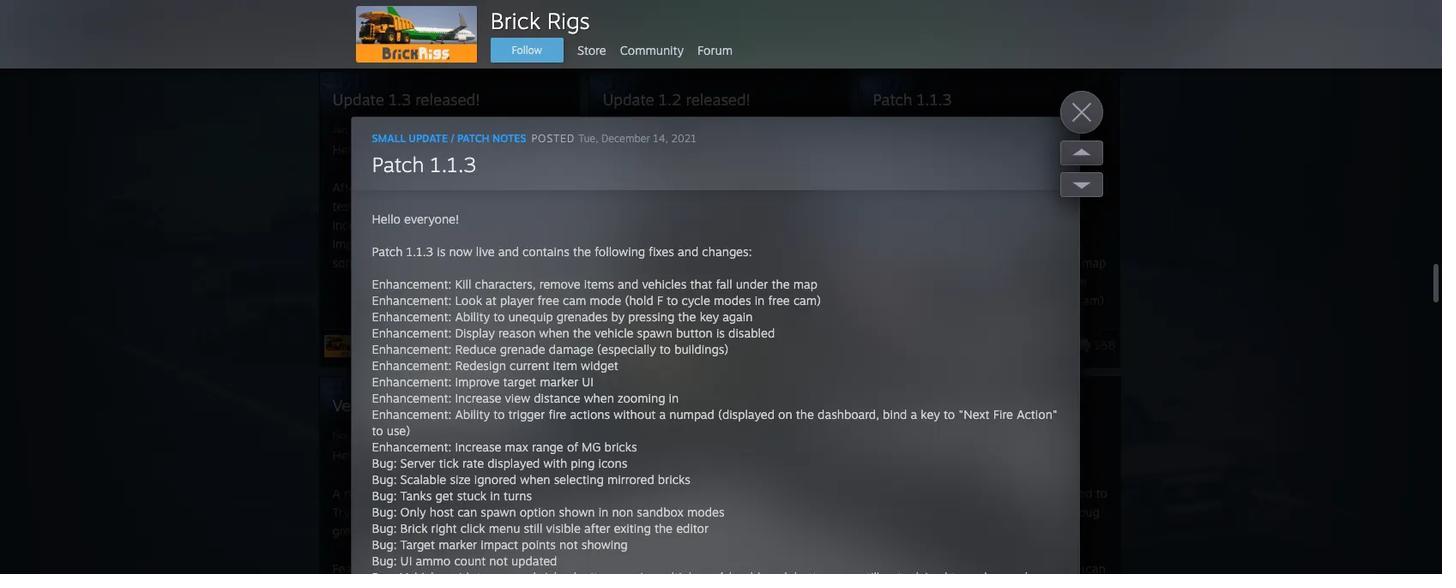 Task type: vqa. For each thing, say whether or not it's contained in the screenshot.
ping
yes



Task type: locate. For each thing, give the bounding box(es) containing it.
1 vertical spatial bug
[[1078, 505, 1100, 520]]

visual
[[640, 237, 673, 251]]

increase
[[455, 391, 501, 406], [455, 440, 501, 455], [956, 482, 1002, 497]]

can down stuck
[[457, 505, 477, 520]]

bind for enhancement: kill characters, remove items and vehicles that fall under the map enhancement: look at player free cam mode (hold f to cycle modes in free cam) enhancement: ability to unequip grenades by pressing the key again enhancement: display reason when the vehicle spawn button is disabled enhancement: reduce grenade damage (especially to buildings) enhancement: redesign current item widget enhancement: improve target marker ui enhancement: increase view distance when zooming in enhancement: ability to trigger fire actions without a numpad (displayed on the dashboard, bind a key to "next fi
[[960, 558, 984, 572]]

has up only
[[413, 486, 432, 501]]

now for enhancement: increase max range of mg bricks
[[449, 244, 472, 259]]

0 vertical spatial grenade
[[500, 342, 545, 357]]

0 vertical spatial bug
[[439, 237, 460, 251]]

damage inside enhancement: kill characters, remove items and vehicles that fall under the map enhancement: look at player free cam mode (hold f to cycle modes in free cam) enhancement: ability to unequip grenades by pressing the key again enhancement: display reason when the vehicle spawn button is disabled enhancement: reduce grenade damage (especially to buildings) enhancement: redesign current item widget enhancement: improve target marker ui enhancement: increase view distance when zooming in enhancement: ability to trigger fire actions without a numpad (displayed on the dashboard, bind a key to "next fire action" to use) enhancement: increase max range of mg bricks bug: server tick rate displayed with ping icons bug: scalable size ignored when selecting mirrored bricks bug: tanks get stuck in turns bug: only host can spawn option shown in non sandbox modes bug: brick right click menu still visible after exiting the editor bug: target marker impact points not showing bug: ui ammo count not updated
[[549, 342, 594, 357]]

zooming inside enhancement: kill characters, remove items and vehicles that fall under the map enhancement: look at player free cam mode (hold f to cycle modes in free cam) enhancement: ability to unequip grenades by pressing the key again enhancement: display reason when the vehicle spawn button is disabled enhancement: reduce grenade damage (especially to buildings) enhancement: redesign current item widget enhancement: improve target marker ui enhancement: increase view distance when zooming in enhancement: ability to trigger fire actions without a numpad (displayed on the dashboard, bind a key to "next fi
[[907, 501, 954, 516]]

increase up the 'rate'
[[455, 440, 501, 455]]

0 vertical spatial by
[[611, 310, 625, 324]]

item down action"
[[1054, 425, 1078, 440]]

(especially for enhancement: kill characters, remove items and vehicles that fall under the map enhancement: look at player free cam mode (hold f to cycle modes in free cam) enhancement: ability to unequip grenades by pressing the key again enhancement: display reason when the vehicle spawn button is disabled enhancement: reduce grenade damage (especially to buildings) enhancement: redesign current item widget enhancement: improve target marker ui enhancement: increase view distance when zooming in enhancement: ability to trigger fire actions without a numpad (displayed on the dashboard, bind a key to "next fire action" to use) enhancement: increase max range of mg bricks bug: server tick rate displayed with ping icons bug: scalable size ignored when selecting mirrored bricks bug: tanks get stuck in turns bug: only host can spawn option shown in non sandbox modes bug: brick right click menu still visible after exiting the editor bug: target marker impact points not showing bug: ui ammo count not updated
[[597, 342, 656, 357]]

hello down dec
[[873, 142, 901, 157]]

look inside enhancement: kill characters, remove items and vehicles that fall under the map enhancement: look at player free cam mode (hold f to cycle modes in free cam) enhancement: ability to unequip grenades by pressing the key again enhancement: display reason when the vehicle spawn button is disabled enhancement: reduce grenade damage (especially to buildings) enhancement: redesign current item widget enhancement: improve target marker ui enhancement: increase view distance when zooming in enhancement: ability to trigger fire actions without a numpad (displayed on the dashboard, bind a key to "next fire action" to use) enhancement: increase max range of mg bricks bug: server tick rate displayed with ping icons bug: scalable size ignored when selecting mirrored bricks bug: tanks get stuck in turns bug: only host can spawn option shown in non sandbox modes bug: brick right click menu still visible after exiting the editor bug: target marker impact points not showing bug: ui ammo count not updated
[[455, 293, 482, 308]]

hello for patch time
[[874, 449, 902, 463]]

characters, inside enhancement: kill characters, remove items and vehicles that fall under the map enhancement: look at player free cam mode (hold f to cycle modes in free cam) enhancement: ability to unequip grenades by pressing the key again enhancement: display reason when the vehicle spawn button is disabled enhancement: reduce grenade damage (especially to buildings) enhancement: redesign current item widget enhancement: improve target marker ui enhancement: increase view distance when zooming in enhancement: ability to trigger fire actions without a numpad (displayed on the dashboard, bind a key to "next fire action" to use) enhancement: increase max range of mg bricks bug: server tick rate displayed with ping icons bug: scalable size ignored when selecting mirrored bricks bug: tanks get stuck in turns bug: only host can spawn option shown in non sandbox modes bug: brick right click menu still visible after exiting the editor bug: target marker impact points not showing bug: ui ammo count not updated
[[475, 277, 536, 292]]

disabled down you
[[728, 326, 775, 341]]

0 horizontal spatial live
[[476, 244, 495, 259]]

14,
[[892, 124, 906, 136], [653, 132, 668, 145]]

disabled down 1,452
[[1007, 369, 1053, 383]]

actions inside enhancement: kill characters, remove items and vehicles that fall under the map enhancement: look at player free cam mode (hold f to cycle modes in free cam) enhancement: ability to unequip grenades by pressing the key again enhancement: display reason when the vehicle spawn button is disabled enhancement: reduce grenade damage (especially to buildings) enhancement: redesign current item widget enhancement: improve target marker ui enhancement: increase view distance when zooming in enhancement: ability to trigger fire actions without a numpad (displayed on the dashboard, bind a key to "next fire action" to use) enhancement: increase max range of mg bricks bug: server tick rate displayed with ping icons bug: scalable size ignored when selecting mirrored bricks bug: tanks get stuck in turns bug: only host can spawn option shown in non sandbox modes bug: brick right click menu still visible after exiting the editor bug: target marker impact points not showing bug: ui ammo count not updated
[[570, 407, 610, 422]]

hello everyone! down "sep 17, 2021"
[[874, 449, 961, 463]]

most inside after a few months of development and testing the new update is finally ready. it includes new features as well as many improvements and bug fixes. here are some of the most interesting changes:
[[403, 256, 430, 270]]

hello down few
[[372, 212, 401, 226]]

released!
[[415, 90, 480, 109], [686, 90, 751, 109]]

reason down wheels,
[[498, 326, 536, 341]]

under
[[1024, 256, 1057, 270], [736, 277, 768, 292]]

without up icons at the left of page
[[614, 407, 656, 422]]

been up host
[[436, 486, 464, 501]]

target for enhancement: kill characters, remove items and vehicles that fall under the map enhancement: look at player free cam mode (hold f to cycle modes in free cam) enhancement: ability to unequip grenades by pressing the key again enhancement: display reason when the vehicle spawn button is disabled enhancement: reduce grenade damage (especially to buildings) enhancement: redesign current item widget enhancement: improve target marker ui enhancement: increase view distance when zooming in enhancement: ability to trigger fire actions without a numpad (displayed on the dashboard, bind a key to "next fire action" to use) enhancement: increase max range of mg bricks bug: server tick rate displayed with ping icons bug: scalable size ignored when selecting mirrored bricks bug: tanks get stuck in turns bug: only host can spawn option shown in non sandbox modes bug: brick right click menu still visible after exiting the editor bug: target marker impact points not showing bug: ui ammo count not updated
[[503, 375, 536, 389]]

redesign down more
[[455, 359, 506, 373]]

sep
[[874, 430, 890, 442]]

reduce inside enhancement: kill characters, remove items and vehicles that fall under the map enhancement: look at player free cam mode (hold f to cycle modes in free cam) enhancement: ability to unequip grenades by pressing the key again enhancement: display reason when the vehicle spawn button is disabled enhancement: reduce grenade damage (especially to buildings) enhancement: redesign current item widget enhancement: improve target marker ui enhancement: increase view distance when zooming in enhancement: ability to trigger fire actions without a numpad (displayed on the dashboard, bind a key to "next fi
[[956, 388, 997, 402]]

1 mode from the left
[[590, 293, 621, 308]]

mode for enhancement: kill characters, remove items and vehicles that fall under the map enhancement: look at player free cam mode (hold f to cycle modes in free cam) enhancement: ability to unequip grenades by pressing the key again enhancement: display reason when the vehicle spawn button is disabled enhancement: reduce grenade damage (especially to buildings) enhancement: redesign current item widget enhancement: improve target marker ui enhancement: increase view distance when zooming in enhancement: ability to trigger fire actions without a numpad (displayed on the dashboard, bind a key to "next fi
[[873, 293, 904, 308]]

increase inside enhancement: kill characters, remove items and vehicles that fall under the map enhancement: look at player free cam mode (hold f to cycle modes in free cam) enhancement: ability to unequip grenades by pressing the key again enhancement: display reason when the vehicle spawn button is disabled enhancement: reduce grenade damage (especially to buildings) enhancement: redesign current item widget enhancement: improve target marker ui enhancement: increase view distance when zooming in enhancement: ability to trigger fire actions without a numpad (displayed on the dashboard, bind a key to "next fi
[[956, 482, 1002, 497]]

1 horizontal spatial finally
[[677, 199, 710, 214]]

0 horizontal spatial can
[[457, 505, 477, 520]]

dashboard, inside enhancement: kill characters, remove items and vehicles that fall under the map enhancement: look at player free cam mode (hold f to cycle modes in free cam) enhancement: ability to unequip grenades by pressing the key again enhancement: display reason when the vehicle spawn button is disabled enhancement: reduce grenade damage (especially to buildings) enhancement: redesign current item widget enhancement: improve target marker ui enhancement: increase view distance when zooming in enhancement: ability to trigger fire actions without a numpad (displayed on the dashboard, bind a key to "next fi
[[894, 558, 956, 572]]

on right things:
[[1081, 539, 1095, 553]]

reason up fire
[[999, 350, 1037, 365]]

1 horizontal spatial ton
[[1042, 505, 1060, 520]]

following down dec 14, 2021
[[873, 199, 923, 214]]

a
[[363, 180, 370, 195], [815, 218, 822, 232], [659, 407, 666, 422], [911, 407, 917, 422], [640, 486, 647, 501], [566, 505, 573, 520], [1031, 505, 1038, 520], [962, 539, 969, 553], [624, 544, 630, 558], [987, 558, 994, 572]]

hello everyone! for update 1.2 released!
[[603, 142, 690, 157]]

1 finally from the left
[[477, 199, 510, 214]]

it up visual
[[654, 199, 661, 214]]

get
[[435, 489, 453, 504]]

button inside enhancement: kill characters, remove items and vehicles that fall under the map enhancement: look at player free cam mode (hold f to cycle modes in free cam) enhancement: ability to unequip grenades by pressing the key again enhancement: display reason when the vehicle spawn button is disabled enhancement: reduce grenade damage (especially to buildings) enhancement: redesign current item widget enhancement: improve target marker ui enhancement: increase view distance when zooming in enhancement: ability to trigger fire actions without a numpad (displayed on the dashboard, bind a key to "next fi
[[954, 369, 991, 383]]

widget for enhancement: kill characters, remove items and vehicles that fall under the map enhancement: look at player free cam mode (hold f to cycle modes in free cam) enhancement: ability to unequip grenades by pressing the key again enhancement: display reason when the vehicle spawn button is disabled enhancement: reduce grenade damage (especially to buildings) enhancement: redesign current item widget enhancement: improve target marker ui enhancement: increase view distance when zooming in enhancement: ability to trigger fire actions without a numpad (displayed on the dashboard, bind a key to "next fi
[[873, 444, 910, 459]]

have right the you
[[627, 180, 653, 195]]

1.1.3 down /
[[430, 152, 476, 178]]

it right for
[[746, 180, 753, 195]]

0 vertical spatial contains
[[1023, 180, 1070, 195]]

widget inside enhancement: kill characters, remove items and vehicles that fall under the map enhancement: look at player free cam mode (hold f to cycle modes in free cam) enhancement: ability to unequip grenades by pressing the key again enhancement: display reason when the vehicle spawn button is disabled enhancement: reduce grenade damage (especially to buildings) enhancement: redesign current item widget enhancement: improve target marker ui enhancement: increase view distance when zooming in enhancement: ability to trigger fire actions without a numpad (displayed on the dashboard, bind a key to "next fi
[[873, 444, 910, 459]]

current down action"
[[1010, 425, 1050, 440]]

0 vertical spatial items
[[873, 256, 903, 270]]

distance up things:
[[1035, 482, 1081, 497]]

0 vertical spatial without
[[614, 407, 656, 422]]

1 vertical spatial map
[[793, 277, 817, 292]]

characters, inside enhancement: kill characters, remove items and vehicles that fall under the map enhancement: look at player free cam mode (hold f to cycle modes in free cam) enhancement: ability to unequip grenades by pressing the key again enhancement: display reason when the vehicle spawn button is disabled enhancement: reduce grenade damage (especially to buildings) enhancement: redesign current item widget enhancement: improve target marker ui enhancement: increase view distance when zooming in enhancement: ability to trigger fire actions without a numpad (displayed on the dashboard, bind a key to "next fi
[[976, 237, 1037, 251]]

0 horizontal spatial "next
[[958, 407, 990, 422]]

grenade inside enhancement: kill characters, remove items and vehicles that fall under the map enhancement: look at player free cam mode (hold f to cycle modes in free cam) enhancement: ability to unequip grenades by pressing the key again enhancement: display reason when the vehicle spawn button is disabled enhancement: reduce grenade damage (especially to buildings) enhancement: redesign current item widget enhancement: improve target marker ui enhancement: increase view distance when zooming in enhancement: ability to trigger fire actions without a numpad (displayed on the dashboard, bind a key to "next fire action" to use) enhancement: increase max range of mg bricks bug: server tick rate displayed with ping icons bug: scalable size ignored when selecting mirrored bricks bug: tanks get stuck in turns bug: only host can spawn option shown in non sandbox modes bug: brick right click menu still visible after exiting the editor bug: target marker impact points not showing bug: ui ammo count not updated
[[500, 342, 545, 357]]

blow
[[647, 505, 674, 520]]

is inside enhancement: kill characters, remove items and vehicles that fall under the map enhancement: look at player free cam mode (hold f to cycle modes in free cam) enhancement: ability to unequip grenades by pressing the key again enhancement: display reason when the vehicle spawn button is disabled enhancement: reduce grenade damage (especially to buildings) enhancement: redesign current item widget enhancement: improve target marker ui enhancement: increase view distance when zooming in enhancement: ability to trigger fire actions without a numpad (displayed on the dashboard, bind a key to "next fire action" to use) enhancement: increase max range of mg bricks bug: server tick rate displayed with ping icons bug: scalable size ignored when selecting mirrored bricks bug: tanks get stuck in turns bug: only host can spawn option shown in non sandbox modes bug: brick right click menu still visible after exiting the editor bug: target marker impact points not showing bug: ui ammo count not updated
[[716, 326, 725, 341]]

2 released from the left
[[1046, 486, 1092, 501]]

everyone! down "sep 17, 2021"
[[906, 449, 961, 463]]

some up editor
[[695, 505, 725, 520]]

few
[[374, 180, 394, 195]]

current down 3,328
[[510, 359, 549, 373]]

trigger up max
[[508, 407, 545, 422]]

update for update 1.2 released!
[[603, 90, 654, 109]]

cycle
[[682, 293, 710, 308], [965, 293, 993, 308]]

1 horizontal spatial following
[[873, 199, 923, 214]]

have inside water physics! on top of that all levels have received a major visual upgrade
[[735, 218, 762, 232]]

bricks up icons at the left of page
[[604, 440, 637, 455]]

1 vertical spatial cam
[[563, 293, 586, 308]]

0 horizontal spatial bug
[[439, 237, 460, 251]]

vehicles for enhancement: kill characters, remove items and vehicles that fall under the map enhancement: look at player free cam mode (hold f to cycle modes in free cam) enhancement: ability to unequip grenades by pressing the key again enhancement: display reason when the vehicle spawn button is disabled enhancement: reduce grenade damage (especially to buildings) enhancement: redesign current item widget enhancement: improve target marker ui enhancement: increase view distance when zooming in enhancement: ability to trigger fire actions without a numpad (displayed on the dashboard, bind a key to "next fire action" to use) enhancement: increase max range of mg bricks bug: server tick rate displayed with ping icons bug: scalable size ignored when selecting mirrored bricks bug: tanks get stuck in turns bug: only host can spawn option shown in non sandbox modes bug: brick right click menu still visible after exiting the editor bug: target marker impact points not showing bug: ui ammo count not updated
[[642, 277, 687, 292]]

1.2
[[659, 90, 681, 109]]

0 horizontal spatial button
[[676, 326, 713, 341]]

includes
[[332, 218, 378, 232], [591, 486, 637, 501], [982, 505, 1028, 520]]

pressing inside enhancement: kill characters, remove items and vehicles that fall under the map enhancement: look at player free cam mode (hold f to cycle modes in free cam) enhancement: ability to unequip grenades by pressing the key again enhancement: display reason when the vehicle spawn button is disabled enhancement: reduce grenade damage (especially to buildings) enhancement: redesign current item widget enhancement: improve target marker ui enhancement: increase view distance when zooming in enhancement: ability to trigger fire actions without a numpad (displayed on the dashboard, bind a key to "next fire action" to use) enhancement: increase max range of mg bricks bug: server tick rate displayed with ping icons bug: scalable size ignored when selecting mirrored bricks bug: tanks get stuck in turns bug: only host can spawn option shown in non sandbox modes bug: brick right click menu still visible after exiting the editor bug: target marker impact points not showing bug: ui ammo count not updated
[[628, 310, 674, 324]]

and inside , tons of bugs were fixed and lots of other improvements were made. here are some cool things you can try out right now:
[[633, 256, 654, 270]]

3,048
[[619, 32, 652, 46]]

1 vertical spatial not
[[489, 554, 508, 569]]

are up now:
[[633, 293, 650, 308]]

right left now:
[[603, 312, 628, 327]]

numpad for enhancement: kill characters, remove items and vehicles that fall under the map enhancement: look at player free cam mode (hold f to cycle modes in free cam) enhancement: ability to unequip grenades by pressing the key again enhancement: display reason when the vehicle spawn button is disabled enhancement: reduce grenade damage (especially to buildings) enhancement: redesign current item widget enhancement: improve target marker ui enhancement: increase view distance when zooming in enhancement: ability to trigger fire actions without a numpad (displayed on the dashboard, bind a key to "next fi
[[972, 539, 1017, 553]]

damage right 3,328
[[549, 342, 594, 357]]

marker down the 434 in the left of the page
[[540, 375, 578, 389]]

bind
[[883, 407, 907, 422], [960, 558, 984, 572]]

kill for enhancement: kill characters, remove items and vehicles that fall under the map enhancement: look at player free cam mode (hold f to cycle modes in free cam) enhancement: ability to unequip grenades by pressing the key again enhancement: display reason when the vehicle spawn button is disabled enhancement: reduce grenade damage (especially to buildings) enhancement: redesign current item widget enhancement: improve target marker ui enhancement: increase view distance when zooming in enhancement: ability to trigger fire actions without a numpad (displayed on the dashboard, bind a key to "next fire action" to use) enhancement: increase max range of mg bricks bug: server tick rate displayed with ping icons bug: scalable size ignored when selecting mirrored bricks bug: tanks get stuck in turns bug: only host can spawn option shown in non sandbox modes bug: brick right click menu still visible after exiting the editor bug: target marker impact points not showing bug: ui ammo count not updated
[[455, 277, 471, 292]]

1 vertical spatial can
[[457, 505, 477, 520]]

under up 1,452
[[1024, 256, 1057, 270]]

1 vertical spatial changes
[[688, 544, 735, 558]]

items for enhancement: kill characters, remove items and vehicles that fall under the map enhancement: look at player free cam mode (hold f to cycle modes in free cam) enhancement: ability to unequip grenades by pressing the key again enhancement: display reason when the vehicle spawn button is disabled enhancement: reduce grenade damage (especially to buildings) enhancement: redesign current item widget enhancement: improve target marker ui enhancement: increase view distance when zooming in enhancement: ability to trigger fire actions without a numpad (displayed on the dashboard, bind a key to "next fire action" to use) enhancement: increase max range of mg bricks bug: server tick rate displayed with ping icons bug: scalable size ignored when selecting mirrored bricks bug: tanks get stuck in turns bug: only host can spawn option shown in non sandbox modes bug: brick right click menu still visible after exiting the editor bug: target marker impact points not showing bug: ui ammo count not updated
[[584, 277, 614, 292]]

0 horizontal spatial under
[[736, 277, 768, 292]]

player inside enhancement: kill characters, remove items and vehicles that fall under the map enhancement: look at player free cam mode (hold f to cycle modes in free cam) enhancement: ability to unequip grenades by pressing the key again enhancement: display reason when the vehicle spawn button is disabled enhancement: reduce grenade damage (especially to buildings) enhancement: redesign current item widget enhancement: improve target marker ui enhancement: increase view distance when zooming in enhancement: ability to trigger fire actions without a numpad (displayed on the dashboard, bind a key to "next fire action" to use) enhancement: increase max range of mg bricks bug: server tick rate displayed with ping icons bug: scalable size ignored when selecting mirrored bricks bug: tanks get stuck in turns bug: only host can spawn option shown in non sandbox modes bug: brick right click menu still visible after exiting the editor bug: target marker impact points not showing bug: ui ammo count not updated
[[500, 293, 534, 308]]

1 horizontal spatial here
[[603, 293, 629, 308]]

"next left fire
[[958, 407, 990, 422]]

1 vertical spatial view
[[1006, 482, 1031, 497]]

redesign down fire
[[956, 425, 1007, 440]]

in inside a new update has been released today, which includes a ton of fixes and improvements. try out the pin feature (press or hold u in a vehicle) and blow up some cars with the new grenade!
[[552, 505, 562, 520]]

buildings) for enhancement: kill characters, remove items and vehicles that fall under the map enhancement: look at player free cam mode (hold f to cycle modes in free cam) enhancement: ability to unequip grenades by pressing the key again enhancement: display reason when the vehicle spawn button is disabled enhancement: reduce grenade damage (especially to buildings) enhancement: redesign current item widget enhancement: improve target marker ui enhancement: increase view distance when zooming in enhancement: ability to trigger fire actions without a numpad (displayed on the dashboard, bind a key to "next fire action" to use) enhancement: increase max range of mg bricks bug: server tick rate displayed with ping icons bug: scalable size ignored when selecting mirrored bricks bug: tanks get stuck in turns bug: only host can spawn option shown in non sandbox modes bug: brick right click menu still visible after exiting the editor bug: target marker impact points not showing bug: ui ammo count not updated
[[674, 342, 729, 357]]

modes inside enhancement: kill characters, remove items and vehicles that fall under the map enhancement: look at player free cam mode (hold f to cycle modes in free cam) enhancement: ability to unequip grenades by pressing the key again enhancement: display reason when the vehicle spawn button is disabled enhancement: reduce grenade damage (especially to buildings) enhancement: redesign current item widget enhancement: improve target marker ui enhancement: increase view distance when zooming in enhancement: ability to trigger fire actions without a numpad (displayed on the dashboard, bind a key to "next fi
[[997, 293, 1034, 308]]

buildings) down cool
[[674, 342, 729, 357]]

"next for enhancement: kill characters, remove items and vehicles that fall under the map enhancement: look at player free cam mode (hold f to cycle modes in free cam) enhancement: ability to unequip grenades by pressing the key again enhancement: display reason when the vehicle spawn button is disabled enhancement: reduce grenade damage (especially to buildings) enhancement: redesign current item widget enhancement: improve target marker ui enhancement: increase view distance when zooming in enhancement: ability to trigger fire actions without a numpad (displayed on the dashboard, bind a key to "next fire action" to use) enhancement: increase max range of mg bricks bug: server tick rate displayed with ping icons bug: scalable size ignored when selecting mirrored bricks bug: tanks get stuck in turns bug: only host can spawn option shown in non sandbox modes bug: brick right click menu still visible after exiting the editor bug: target marker impact points not showing bug: ui ammo count not updated
[[958, 407, 990, 422]]

1.1.3 down features
[[406, 244, 433, 259]]

2 cycle from the left
[[965, 293, 993, 308]]

not down visible
[[559, 538, 578, 552]]

button
[[676, 326, 713, 341], [954, 369, 991, 383]]

0 horizontal spatial update
[[371, 486, 409, 501]]

new down "improvements."
[[803, 505, 827, 520]]

out inside a new update has been released today, which includes a ton of fixes and improvements. try out the pin feature (press or hold u in a vehicle) and blow up some cars with the new grenade!
[[353, 505, 372, 520]]

improve for enhancement: kill characters, remove items and vehicles that fall under the map enhancement: look at player free cam mode (hold f to cycle modes in free cam) enhancement: ability to unequip grenades by pressing the key again enhancement: display reason when the vehicle spawn button is disabled enhancement: reduce grenade damage (especially to buildings) enhancement: redesign current item widget enhancement: improve target marker ui enhancement: increase view distance when zooming in enhancement: ability to trigger fire actions without a numpad (displayed on the dashboard, bind a key to "next fire action" to use) enhancement: increase max range of mg bricks bug: server tick rate displayed with ping icons bug: scalable size ignored when selecting mirrored bricks bug: tanks get stuck in turns bug: only host can spawn option shown in non sandbox modes bug: brick right click menu still visible after exiting the editor bug: target marker impact points not showing bug: ui ammo count not updated
[[455, 375, 500, 389]]

0 horizontal spatial bricks
[[604, 440, 637, 455]]

marker
[[540, 375, 578, 389], [1041, 463, 1079, 478], [438, 538, 477, 552]]

impact
[[481, 538, 518, 552]]

under inside enhancement: kill characters, remove items and vehicles that fall under the map enhancement: look at player free cam mode (hold f to cycle modes in free cam) enhancement: ability to unequip grenades by pressing the key again enhancement: display reason when the vehicle spawn button is disabled enhancement: reduce grenade damage (especially to buildings) enhancement: redesign current item widget enhancement: improve target marker ui enhancement: increase view distance when zooming in enhancement: ability to trigger fire actions without a numpad (displayed on the dashboard, bind a key to "next fire action" to use) enhancement: increase max range of mg bricks bug: server tick rate displayed with ping icons bug: scalable size ignored when selecting mirrored bricks bug: tanks get stuck in turns bug: only host can spawn option shown in non sandbox modes bug: brick right click menu still visible after exiting the editor bug: target marker impact points not showing bug: ui ammo count not updated
[[736, 277, 768, 292]]

jul
[[603, 124, 614, 136]]

hello everyone! for version 1.1 released!
[[332, 449, 420, 463]]

it right 'ready.'
[[550, 199, 558, 214]]

changes: for enhancement: kill characters, remove items and vehicles that fall under the map enhancement: look at player free cam mode (hold f to cycle modes in free cam) enhancement: ability to unequip grenades by pressing the key again enhancement: display reason when the vehicle spawn button is disabled enhancement: reduce grenade damage (especially to buildings) enhancement: redesign current item widget enhancement: improve target marker ui enhancement: increase view distance when zooming in enhancement: ability to trigger fire actions without a numpad (displayed on the dashboard, bind a key to "next fi
[[980, 199, 1030, 214]]

improve up "patch" at the bottom
[[956, 463, 1001, 478]]

includes inside the today another patch has been released to the main branch. it includes a ton of bug fixes as well as some new things:
[[982, 505, 1028, 520]]

zooming inside enhancement: kill characters, remove items and vehicles that fall under the map enhancement: look at player free cam mode (hold f to cycle modes in free cam) enhancement: ability to unequip grenades by pressing the key again enhancement: display reason when the vehicle spawn button is disabled enhancement: reduce grenade damage (especially to buildings) enhancement: redesign current item widget enhancement: improve target marker ui enhancement: increase view distance when zooming in enhancement: ability to trigger fire actions without a numpad (displayed on the dashboard, bind a key to "next fire action" to use) enhancement: increase max range of mg bricks bug: server tick rate displayed with ping icons bug: scalable size ignored when selecting mirrored bricks bug: tanks get stuck in turns bug: only host can spawn option shown in non sandbox modes bug: brick right click menu still visible after exiting the editor bug: target marker impact points not showing bug: ui ammo count not updated
[[618, 391, 665, 406]]

bricks
[[604, 440, 637, 455], [658, 473, 691, 487]]

1 vertical spatial live
[[476, 244, 495, 259]]

damage inside enhancement: kill characters, remove items and vehicles that fall under the map enhancement: look at player free cam mode (hold f to cycle modes in free cam) enhancement: ability to unequip grenades by pressing the key again enhancement: display reason when the vehicle spawn button is disabled enhancement: reduce grenade damage (especially to buildings) enhancement: redesign current item widget enhancement: improve target marker ui enhancement: increase view distance when zooming in enhancement: ability to trigger fire actions without a numpad (displayed on the dashboard, bind a key to "next fi
[[1050, 388, 1094, 402]]

2021 down update 1.2 released! on the top of page
[[671, 132, 696, 145]]

1 vertical spatial fall
[[716, 277, 732, 292]]

changes up store
[[540, 6, 587, 21]]

by inside enhancement: kill characters, remove items and vehicles that fall under the map enhancement: look at player free cam mode (hold f to cycle modes in free cam) enhancement: ability to unequip grenades by pressing the key again enhancement: display reason when the vehicle spawn button is disabled enhancement: reduce grenade damage (especially to buildings) enhancement: redesign current item widget enhancement: improve target marker ui enhancement: increase view distance when zooming in enhancement: ability to trigger fire actions without a numpad (displayed on the dashboard, bind a key to "next fi
[[927, 331, 941, 346]]

cam up 1,452
[[1064, 275, 1087, 289]]

grenades for enhancement: kill characters, remove items and vehicles that fall under the map enhancement: look at player free cam mode (hold f to cycle modes in free cam) enhancement: ability to unequip grenades by pressing the key again enhancement: display reason when the vehicle spawn button is disabled enhancement: reduce grenade damage (especially to buildings) enhancement: redesign current item widget enhancement: improve target marker ui enhancement: increase view distance when zooming in enhancement: ability to trigger fire actions without a numpad (displayed on the dashboard, bind a key to "next fi
[[873, 331, 924, 346]]

follow
[[512, 44, 542, 57]]

2 (hold from the left
[[908, 293, 937, 308]]

2 horizontal spatial includes
[[982, 505, 1028, 520]]

grenade up action"
[[1001, 388, 1046, 402]]

0 vertical spatial buildings)
[[674, 342, 729, 357]]

2 vertical spatial increase
[[956, 482, 1002, 497]]

released! for update 1.2 released!
[[686, 90, 751, 109]]

1 horizontal spatial look
[[956, 275, 983, 289]]

unequip up 1,452
[[1009, 312, 1054, 327]]

non
[[612, 505, 633, 520]]

grenades for enhancement: kill characters, remove items and vehicles that fall under the map enhancement: look at player free cam mode (hold f to cycle modes in free cam) enhancement: ability to unequip grenades by pressing the key again enhancement: display reason when the vehicle spawn button is disabled enhancement: reduce grenade damage (especially to buildings) enhancement: redesign current item widget enhancement: improve target marker ui enhancement: increase view distance when zooming in enhancement: ability to trigger fire actions without a numpad (displayed on the dashboard, bind a key to "next fire action" to use) enhancement: increase max range of mg bricks bug: server tick rate displayed with ping icons bug: scalable size ignored when selecting mirrored bricks bug: tanks get stuck in turns bug: only host can spawn option shown in non sandbox modes bug: brick right click menu still visible after exiting the editor bug: target marker impact points not showing bug: ui ammo count not updated
[[557, 310, 608, 324]]

cycle for enhancement: kill characters, remove items and vehicles that fall under the map enhancement: look at player free cam mode (hold f to cycle modes in free cam) enhancement: ability to unequip grenades by pressing the key again enhancement: display reason when the vehicle spawn button is disabled enhancement: reduce grenade damage (especially to buildings) enhancement: redesign current item widget enhancement: improve target marker ui enhancement: increase view distance when zooming in enhancement: ability to trigger fire actions without a numpad (displayed on the dashboard, bind a key to "next fire action" to use) enhancement: increase max range of mg bricks bug: server tick rate displayed with ping icons bug: scalable size ignored when selecting mirrored bricks bug: tanks get stuck in turns bug: only host can spawn option shown in non sandbox modes bug: brick right click menu still visible after exiting the editor bug: target marker impact points not showing bug: ui ammo count not updated
[[682, 293, 710, 308]]

disabled inside enhancement: kill characters, remove items and vehicles that fall under the map enhancement: look at player free cam mode (hold f to cycle modes in free cam) enhancement: ability to unequip grenades by pressing the key again enhancement: display reason when the vehicle spawn button is disabled enhancement: reduce grenade damage (especially to buildings) enhancement: redesign current item widget enhancement: improve target marker ui enhancement: increase view distance when zooming in enhancement: ability to trigger fire actions without a numpad (displayed on the dashboard, bind a key to "next fi
[[1007, 369, 1053, 383]]

1 released! from the left
[[415, 90, 480, 109]]

a inside water physics! on top of that all levels have received a major visual upgrade
[[815, 218, 822, 232]]

has for 1.1
[[413, 486, 432, 501]]

key down cool
[[700, 310, 719, 324]]

top
[[622, 218, 641, 232]]

1 vertical spatial well
[[918, 524, 940, 539]]

contains for enhancement: increase max range of mg bricks
[[522, 244, 569, 259]]

reduce inside enhancement: kill characters, remove items and vehicles that fall under the map enhancement: look at player free cam mode (hold f to cycle modes in free cam) enhancement: ability to unequip grenades by pressing the key again enhancement: display reason when the vehicle spawn button is disabled enhancement: reduce grenade damage (especially to buildings) enhancement: redesign current item widget enhancement: improve target marker ui enhancement: increase view distance when zooming in enhancement: ability to trigger fire actions without a numpad (displayed on the dashboard, bind a key to "next fire action" to use) enhancement: increase max range of mg bricks bug: server tick rate displayed with ping icons bug: scalable size ignored when selecting mirrored bricks bug: tanks get stuck in turns bug: only host can spawn option shown in non sandbox modes bug: brick right click menu still visible after exiting the editor bug: target marker impact points not showing bug: ui ammo count not updated
[[455, 342, 496, 357]]

at inside enhancement: kill characters, remove items and vehicles that fall under the map enhancement: look at player free cam mode (hold f to cycle modes in free cam) enhancement: ability to unequip grenades by pressing the key again enhancement: display reason when the vehicle spawn button is disabled enhancement: reduce grenade damage (especially to buildings) enhancement: redesign current item widget enhancement: improve target marker ui enhancement: increase view distance when zooming in enhancement: ability to trigger fire actions without a numpad (displayed on the dashboard, bind a key to "next fire action" to use) enhancement: increase max range of mg bricks bug: server tick rate displayed with ping icons bug: scalable size ignored when selecting mirrored bricks bug: tanks get stuck in turns bug: only host can spawn option shown in non sandbox modes bug: brick right click menu still visible after exiting the editor bug: target marker impact points not showing bug: ui ammo count not updated
[[486, 293, 497, 308]]

fall inside enhancement: kill characters, remove items and vehicles that fall under the map enhancement: look at player free cam mode (hold f to cycle modes in free cam) enhancement: ability to unequip grenades by pressing the key again enhancement: display reason when the vehicle spawn button is disabled enhancement: reduce grenade damage (especially to buildings) enhancement: redesign current item widget enhancement: improve target marker ui enhancement: increase view distance when zooming in enhancement: ability to trigger fire actions without a numpad (displayed on the dashboard, bind a key to "next fire action" to use) enhancement: increase max range of mg bricks bug: server tick rate displayed with ping icons bug: scalable size ignored when selecting mirrored bricks bug: tanks get stuck in turns bug: only host can spawn option shown in non sandbox modes bug: brick right click menu still visible after exiting the editor bug: target marker impact points not showing bug: ui ammo count not updated
[[716, 277, 732, 292]]

reduce for enhancement: kill characters, remove items and vehicles that fall under the map enhancement: look at player free cam mode (hold f to cycle modes in free cam) enhancement: ability to unequip grenades by pressing the key again enhancement: display reason when the vehicle spawn button is disabled enhancement: reduce grenade damage (especially to buildings) enhancement: redesign current item widget enhancement: improve target marker ui enhancement: increase view distance when zooming in enhancement: ability to trigger fire actions without a numpad (displayed on the dashboard, bind a key to "next fire action" to use) enhancement: increase max range of mg bricks bug: server tick rate displayed with ping icons bug: scalable size ignored when selecting mirrored bricks bug: tanks get stuck in turns bug: only host can spawn option shown in non sandbox modes bug: brick right click menu still visible after exiting the editor bug: target marker impact points not showing bug: ui ammo count not updated
[[455, 342, 496, 357]]

now for enhancement: kill characters, remove items and vehicles that fall under the map enhancement: look at player free cam mode (hold f to cycle modes in free cam) enhancement: ability to unequip grenades by pressing the key again enhancement: display reason when the vehicle spawn button is disabled enhancement: reduce grenade damage (especially to buildings) enhancement: redesign current item widget enhancement: improve target marker ui enhancement: increase view distance when zooming in enhancement: ability to trigger fire actions without a numpad (displayed on the dashboard, bind a key to "next fi
[[950, 180, 973, 195]]

patch up new
[[372, 244, 403, 259]]

reduce
[[455, 342, 496, 357], [956, 388, 997, 402]]

released
[[467, 486, 514, 501], [1046, 486, 1092, 501]]

player
[[1001, 275, 1035, 289], [500, 293, 534, 308]]

vehicles for enhancement: kill characters, remove items and vehicles that fall under the map enhancement: look at player free cam mode (hold f to cycle modes in free cam) enhancement: ability to unequip grenades by pressing the key again enhancement: display reason when the vehicle spawn button is disabled enhancement: reduce grenade damage (especially to buildings) enhancement: redesign current item widget enhancement: improve target marker ui enhancement: increase view distance when zooming in enhancement: ability to trigger fire actions without a numpad (displayed on the dashboard, bind a key to "next fi
[[931, 256, 975, 270]]

f for enhancement: kill characters, remove items and vehicles that fall under the map enhancement: look at player free cam mode (hold f to cycle modes in free cam) enhancement: ability to unequip grenades by pressing the key again enhancement: display reason when the vehicle spawn button is disabled enhancement: reduce grenade damage (especially to buildings) enhancement: redesign current item widget enhancement: improve target marker ui enhancement: increase view distance when zooming in enhancement: ability to trigger fire actions without a numpad (displayed on the dashboard, bind a key to "next fi
[[940, 293, 946, 308]]

0 horizontal spatial view
[[505, 391, 530, 406]]

display up more
[[455, 326, 495, 341]]

1 horizontal spatial right
[[603, 312, 628, 327]]

ton up things:
[[1042, 505, 1060, 520]]

now inside patch 1.1.3 is now live and contains the following fixes and changes:
[[950, 180, 973, 195]]

finally inside you have been asking for it since 2016, and now it is finally here:
[[677, 199, 710, 214]]

hello everyone! for patch 1.1.3
[[873, 142, 960, 157]]

disabled inside enhancement: kill characters, remove items and vehicles that fall under the map enhancement: look at player free cam mode (hold f to cycle modes in free cam) enhancement: ability to unequip grenades by pressing the key again enhancement: display reason when the vehicle spawn button is disabled enhancement: reduce grenade damage (especially to buildings) enhancement: redesign current item widget enhancement: improve target marker ui enhancement: increase view distance when zooming in enhancement: ability to trigger fire actions without a numpad (displayed on the dashboard, bind a key to "next fire action" to use) enhancement: increase max range of mg bricks bug: server tick rate displayed with ping icons bug: scalable size ignored when selecting mirrored bricks bug: tanks get stuck in turns bug: only host can spawn option shown in non sandbox modes bug: brick right click menu still visible after exiting the editor bug: target marker impact points not showing bug: ui ammo count not updated
[[728, 326, 775, 341]]

button for enhancement: kill characters, remove items and vehicles that fall under the map enhancement: look at player free cam mode (hold f to cycle modes in free cam) enhancement: ability to unequip grenades by pressing the key again enhancement: display reason when the vehicle spawn button is disabled enhancement: reduce grenade damage (especially to buildings) enhancement: redesign current item widget enhancement: improve target marker ui enhancement: increase view distance when zooming in enhancement: ability to trigger fire actions without a numpad (displayed on the dashboard, bind a key to "next fi
[[954, 369, 991, 383]]

"next inside enhancement: kill characters, remove items and vehicles that fall under the map enhancement: look at player free cam mode (hold f to cycle modes in free cam) enhancement: ability to unequip grenades by pressing the key again enhancement: display reason when the vehicle spawn button is disabled enhancement: reduce grenade damage (especially to buildings) enhancement: redesign current item widget enhancement: improve target marker ui enhancement: increase view distance when zooming in enhancement: ability to trigger fire actions without a numpad (displayed on the dashboard, bind a key to "next fi
[[1035, 558, 1066, 572]]

cam) for enhancement: kill characters, remove items and vehicles that fall under the map enhancement: look at player free cam mode (hold f to cycle modes in free cam) enhancement: ability to unequip grenades by pressing the key again enhancement: display reason when the vehicle spawn button is disabled enhancement: reduce grenade damage (especially to buildings) enhancement: redesign current item widget enhancement: improve target marker ui enhancement: increase view distance when zooming in enhancement: ability to trigger fire actions without a numpad (displayed on the dashboard, bind a key to "next fi
[[1077, 293, 1104, 308]]

(press
[[460, 505, 494, 520]]

0 vertical spatial includes
[[332, 218, 378, 232]]

steering
[[435, 305, 481, 320]]

here down fixed
[[603, 293, 629, 308]]

0 vertical spatial that
[[659, 218, 681, 232]]

1 vertical spatial includes
[[591, 486, 637, 501]]

1 vertical spatial on
[[1081, 539, 1095, 553]]

released inside the today another patch has been released to the main branch. it includes a ton of bug fixes as well as some new things:
[[1046, 486, 1092, 501]]

remove inside enhancement: kill characters, remove items and vehicles that fall under the map enhancement: look at player free cam mode (hold f to cycle modes in free cam) enhancement: ability to unequip grenades by pressing the key again enhancement: display reason when the vehicle spawn button is disabled enhancement: reduce grenade damage (especially to buildings) enhancement: redesign current item widget enhancement: improve target marker ui enhancement: increase view distance when zooming in enhancement: ability to trigger fire actions without a numpad (displayed on the dashboard, bind a key to "next fi
[[1040, 237, 1081, 251]]

some
[[332, 256, 363, 270], [654, 293, 684, 308], [695, 505, 725, 520], [960, 524, 990, 539]]

by for enhancement: kill characters, remove items and vehicles that fall under the map enhancement: look at player free cam mode (hold f to cycle modes in free cam) enhancement: ability to unequip grenades by pressing the key again enhancement: display reason when the vehicle spawn button is disabled enhancement: reduce grenade damage (especially to buildings) enhancement: redesign current item widget enhancement: improve target marker ui enhancement: increase view distance when zooming in enhancement: ability to trigger fire actions without a numpad (displayed on the dashboard, bind a key to "next fi
[[927, 331, 941, 346]]

0 vertical spatial right
[[603, 312, 628, 327]]

2021 for patch 1.1.3
[[909, 124, 932, 136]]

numpad
[[669, 407, 714, 422], [972, 539, 1017, 553]]

0 vertical spatial player
[[1001, 275, 1035, 289]]

fall
[[1005, 256, 1021, 270], [716, 277, 732, 292]]

(hold
[[625, 293, 653, 308], [908, 293, 937, 308]]

1 f from the left
[[657, 293, 663, 308]]

2 vertical spatial are
[[633, 293, 650, 308]]

cam
[[1064, 275, 1087, 289], [563, 293, 586, 308]]

out inside , tons of bugs were fixed and lots of other improvements were made. here are some cool things you can try out right now:
[[818, 293, 837, 308]]

1 released from the left
[[467, 486, 514, 501]]

mode inside enhancement: kill characters, remove items and vehicles that fall under the map enhancement: look at player free cam mode (hold f to cycle modes in free cam) enhancement: ability to unequip grenades by pressing the key again enhancement: display reason when the vehicle spawn button is disabled enhancement: reduce grenade damage (especially to buildings) enhancement: redesign current item widget enhancement: improve target marker ui enhancement: increase view distance when zooming in enhancement: ability to trigger fire actions without a numpad (displayed on the dashboard, bind a key to "next fire action" to use) enhancement: increase max range of mg bricks bug: server tick rate displayed with ping icons bug: scalable size ignored when selecting mirrored bricks bug: tanks get stuck in turns bug: only host can spawn option shown in non sandbox modes bug: brick right click menu still visible after exiting the editor bug: target marker impact points not showing bug: ui ammo count not updated
[[590, 293, 621, 308]]

map inside enhancement: kill characters, remove items and vehicles that fall under the map enhancement: look at player free cam mode (hold f to cycle modes in free cam) enhancement: ability to unequip grenades by pressing the key again enhancement: display reason when the vehicle spawn button is disabled enhancement: reduce grenade damage (especially to buildings) enhancement: redesign current item widget enhancement: improve target marker ui enhancement: increase view distance when zooming in enhancement: ability to trigger fire actions without a numpad (displayed on the dashboard, bind a key to "next fire action" to use) enhancement: increase max range of mg bricks bug: server tick rate displayed with ping icons bug: scalable size ignored when selecting mirrored bricks bug: tanks get stuck in turns bug: only host can spawn option shown in non sandbox modes bug: brick right click menu still visible after exiting the editor bug: target marker impact points not showing bug: ui ammo count not updated
[[793, 277, 817, 292]]

kill inside enhancement: kill characters, remove items and vehicles that fall under the map enhancement: look at player free cam mode (hold f to cycle modes in free cam) enhancement: ability to unequip grenades by pressing the key again enhancement: display reason when the vehicle spawn button is disabled enhancement: reduce grenade damage (especially to buildings) enhancement: redesign current item widget enhancement: improve target marker ui enhancement: increase view distance when zooming in enhancement: ability to trigger fire actions without a numpad (displayed on the dashboard, bind a key to "next fire action" to use) enhancement: increase max range of mg bricks bug: server tick rate displayed with ping icons bug: scalable size ignored when selecting mirrored bricks bug: tanks get stuck in turns bug: only host can spawn option shown in non sandbox modes bug: brick right click menu still visible after exiting the editor bug: target marker impact points not showing bug: ui ammo count not updated
[[455, 277, 471, 292]]

by up "time"
[[927, 331, 941, 346]]

new
[[367, 305, 392, 320]]

fall inside enhancement: kill characters, remove items and vehicles that fall under the map enhancement: look at player free cam mode (hold f to cycle modes in free cam) enhancement: ability to unequip grenades by pressing the key again enhancement: display reason when the vehicle spawn button is disabled enhancement: reduce grenade damage (especially to buildings) enhancement: redesign current item widget enhancement: improve target marker ui enhancement: increase view distance when zooming in enhancement: ability to trigger fire actions without a numpad (displayed on the dashboard, bind a key to "next fi
[[1005, 256, 1021, 270]]

7 bug: from the top
[[372, 554, 397, 569]]

0 vertical spatial changes
[[540, 6, 587, 21]]

1 horizontal spatial remove
[[1040, 237, 1081, 251]]

/
[[451, 132, 454, 145]]

marker up count
[[438, 538, 477, 552]]

0 horizontal spatial here
[[496, 237, 522, 251]]

1 vertical spatial player
[[500, 293, 534, 308]]

1 horizontal spatial on
[[1081, 539, 1095, 553]]

damage for enhancement: kill characters, remove items and vehicles that fall under the map enhancement: look at player free cam mode (hold f to cycle modes in free cam) enhancement: ability to unequip grenades by pressing the key again enhancement: display reason when the vehicle spawn button is disabled enhancement: reduce grenade damage (especially to buildings) enhancement: redesign current item widget enhancement: improve target marker ui enhancement: increase view distance when zooming in enhancement: ability to trigger fire actions without a numpad (displayed on the dashboard, bind a key to "next fi
[[1050, 388, 1094, 402]]

0 horizontal spatial widget
[[581, 359, 618, 373]]

new up more
[[454, 324, 477, 339]]

2 mode from the left
[[873, 293, 904, 308]]

2 bug: from the top
[[372, 473, 397, 487]]

424
[[822, 338, 845, 353]]

0 vertical spatial disabled
[[728, 326, 775, 341]]

months
[[397, 180, 439, 195]]

pressing down made.
[[628, 310, 674, 324]]

everyone!
[[365, 142, 420, 157], [635, 142, 690, 157], [905, 142, 960, 157], [404, 212, 459, 226], [365, 449, 420, 463], [906, 449, 961, 463]]

new left features
[[382, 218, 405, 232]]

1 horizontal spatial update
[[422, 199, 461, 214]]

is inside after a few months of development and testing the new update is finally ready. it includes new features as well as many improvements and bug fixes. here are some of the most interesting changes:
[[464, 199, 473, 214]]

vehicle for enhancement: kill characters, remove items and vehicles that fall under the map enhancement: look at player free cam mode (hold f to cycle modes in free cam) enhancement: ability to unequip grenades by pressing the key again enhancement: display reason when the vehicle spawn button is disabled enhancement: reduce grenade damage (especially to buildings) enhancement: redesign current item widget enhancement: improve target marker ui enhancement: increase view distance when zooming in enhancement: ability to trigger fire actions without a numpad (displayed on the dashboard, bind a key to "next fire action" to use) enhancement: increase max range of mg bricks bug: server tick rate displayed with ping icons bug: scalable size ignored when selecting mirrored bricks bug: tanks get stuck in turns bug: only host can spawn option shown in non sandbox modes bug: brick right click menu still visible after exiting the editor bug: target marker impact points not showing bug: ui ammo count not updated
[[595, 326, 634, 341]]

item down the 434 in the left of the page
[[553, 359, 577, 373]]

range
[[532, 440, 563, 455]]

0 vertical spatial here
[[496, 237, 522, 251]]

are down many
[[526, 237, 543, 251]]

2 released! from the left
[[686, 90, 751, 109]]

right inside enhancement: kill characters, remove items and vehicles that fall under the map enhancement: look at player free cam mode (hold f to cycle modes in free cam) enhancement: ability to unequip grenades by pressing the key again enhancement: display reason when the vehicle spawn button is disabled enhancement: reduce grenade damage (especially to buildings) enhancement: redesign current item widget enhancement: improve target marker ui enhancement: increase view distance when zooming in enhancement: ability to trigger fire actions without a numpad (displayed on the dashboard, bind a key to "next fire action" to use) enhancement: increase max range of mg bricks bug: server tick rate displayed with ping icons bug: scalable size ignored when selecting mirrored bricks bug: tanks get stuck in turns bug: only host can spawn option shown in non sandbox modes bug: brick right click menu still visible after exiting the editor bug: target marker impact points not showing bug: ui ammo count not updated
[[431, 522, 457, 536]]

1 vertical spatial actions
[[873, 539, 913, 553]]

0 horizontal spatial are
[[408, 6, 426, 21]]

menu
[[489, 522, 520, 536]]

1 vertical spatial disabled
[[1007, 369, 1053, 383]]

1 horizontal spatial patch 1.1.3 is now live and contains the following fixes and changes:
[[873, 180, 1092, 214]]

released inside a new update has been released today, which includes a ton of fixes and improvements. try out the pin feature (press or hold u in a vehicle) and blow up some cars with the new grenade!
[[467, 486, 514, 501]]

map
[[1082, 256, 1106, 270], [793, 277, 817, 292]]

0 horizontal spatial unequip
[[508, 310, 553, 324]]

vehicles inside enhancement: kill characters, remove items and vehicles that fall under the map enhancement: look at player free cam mode (hold f to cycle modes in free cam) enhancement: ability to unequip grenades by pressing the key again enhancement: display reason when the vehicle spawn button is disabled enhancement: reduce grenade damage (especially to buildings) enhancement: redesign current item widget enhancement: improve target marker ui enhancement: increase view distance when zooming in enhancement: ability to trigger fire actions without a numpad (displayed on the dashboard, bind a key to "next fi
[[931, 256, 975, 270]]

are right 'here'
[[408, 6, 426, 21]]

jan 20
[[332, 124, 362, 136]]

everyone! for update 1.3 released!
[[365, 142, 420, 157]]

with down the range on the left of page
[[543, 456, 567, 471]]

community link
[[620, 38, 698, 63]]

released for patch time
[[1046, 486, 1092, 501]]

released! right '1.2'
[[686, 90, 751, 109]]

by inside enhancement: kill characters, remove items and vehicles that fall under the map enhancement: look at player free cam mode (hold f to cycle modes in free cam) enhancement: ability to unequip grenades by pressing the key again enhancement: display reason when the vehicle spawn button is disabled enhancement: reduce grenade damage (especially to buildings) enhancement: redesign current item widget enhancement: improve target marker ui enhancement: increase view distance when zooming in enhancement: ability to trigger fire actions without a numpad (displayed on the dashboard, bind a key to "next fire action" to use) enhancement: increase max range of mg bricks bug: server tick rate displayed with ping icons bug: scalable size ignored when selecting mirrored bricks bug: tanks get stuck in turns bug: only host can spawn option shown in non sandbox modes bug: brick right click menu still visible after exiting the editor bug: target marker impact points not showing bug: ui ammo count not updated
[[611, 310, 625, 324]]

cam inside enhancement: kill characters, remove items and vehicles that fall under the map enhancement: look at player free cam mode (hold f to cycle modes in free cam) enhancement: ability to unequip grenades by pressing the key again enhancement: display reason when the vehicle spawn button is disabled enhancement: reduce grenade damage (especially to buildings) enhancement: redesign current item widget enhancement: improve target marker ui enhancement: increase view distance when zooming in enhancement: ability to trigger fire actions without a numpad (displayed on the dashboard, bind a key to "next fi
[[1064, 275, 1087, 289]]

0 vertical spatial out
[[818, 293, 837, 308]]

1 vertical spatial at
[[486, 293, 497, 308]]

here
[[496, 237, 522, 251], [603, 293, 629, 308]]

damage up action"
[[1050, 388, 1094, 402]]

2 vertical spatial now
[[449, 244, 472, 259]]

now inside you have been asking for it since 2016, and now it is finally here:
[[627, 199, 650, 214]]

0 horizontal spatial patch 1.1.3 is now live and contains the following fixes and changes:
[[372, 244, 752, 259]]

the inside patch 1.1.3 is now live and contains the following fixes and changes:
[[1074, 180, 1092, 195]]

increase down more
[[455, 391, 501, 406]]

everyone! up few
[[365, 142, 420, 157]]

0 horizontal spatial (hold
[[625, 293, 653, 308]]

18,
[[353, 430, 366, 442]]

many
[[514, 218, 545, 232]]

1 horizontal spatial player
[[1001, 275, 1035, 289]]

0 vertical spatial fire
[[548, 407, 566, 422]]

trigger inside enhancement: kill characters, remove items and vehicles that fall under the map enhancement: look at player free cam mode (hold f to cycle modes in free cam) enhancement: ability to unequip grenades by pressing the key again enhancement: display reason when the vehicle spawn button is disabled enhancement: reduce grenade damage (especially to buildings) enhancement: redesign current item widget enhancement: improve target marker ui enhancement: increase view distance when zooming in enhancement: ability to trigger fire actions without a numpad (displayed on the dashboard, bind a key to "next fi
[[1009, 520, 1046, 534]]

improvements down bugs
[[729, 256, 808, 270]]

1 cycle from the left
[[682, 293, 710, 308]]

grenade!
[[332, 524, 381, 539]]

brick
[[490, 7, 540, 34], [389, 35, 414, 49], [795, 35, 820, 49], [389, 341, 414, 355], [659, 341, 685, 355], [929, 341, 955, 355], [400, 522, 428, 536]]

widget for enhancement: kill characters, remove items and vehicles that fall under the map enhancement: look at player free cam mode (hold f to cycle modes in free cam) enhancement: ability to unequip grenades by pressing the key again enhancement: display reason when the vehicle spawn button is disabled enhancement: reduce grenade damage (especially to buildings) enhancement: redesign current item widget enhancement: improve target marker ui enhancement: increase view distance when zooming in enhancement: ability to trigger fire actions without a numpad (displayed on the dashboard, bind a key to "next fire action" to use) enhancement: increase max range of mg bricks bug: server tick rate displayed with ping icons bug: scalable size ignored when selecting mirrored bricks bug: tanks get stuck in turns bug: only host can spawn option shown in non sandbox modes bug: brick right click menu still visible after exiting the editor bug: target marker impact points not showing bug: ui ammo count not updated
[[581, 359, 618, 373]]

it inside the today another patch has been released to the main branch. it includes a ton of bug fixes as well as some new things:
[[971, 505, 979, 520]]

target
[[503, 375, 536, 389], [1004, 463, 1037, 478]]

1 has from the left
[[413, 486, 432, 501]]

modes
[[714, 293, 751, 308], [997, 293, 1034, 308], [687, 505, 724, 520]]

released! up /
[[415, 90, 480, 109]]

not
[[559, 538, 578, 552], [489, 554, 508, 569]]

characters, for enhancement: kill characters, remove items and vehicles that fall under the map enhancement: look at player free cam mode (hold f to cycle modes in free cam) enhancement: ability to unequip grenades by pressing the key again enhancement: display reason when the vehicle spawn button is disabled enhancement: reduce grenade damage (especially to buildings) enhancement: redesign current item widget enhancement: improve target marker ui enhancement: increase view distance when zooming in enhancement: ability to trigger fire actions without a numpad (displayed on the dashboard, bind a key to "next fire action" to use) enhancement: increase max range of mg bricks bug: server tick rate displayed with ping icons bug: scalable size ignored when selecting mirrored bricks bug: tanks get stuck in turns bug: only host can spawn option shown in non sandbox modes bug: brick right click menu still visible after exiting the editor bug: target marker impact points not showing bug: ui ammo count not updated
[[475, 277, 536, 292]]

it down "patch" at the bottom
[[971, 505, 979, 520]]

1 vertical spatial here
[[603, 293, 629, 308]]

2 horizontal spatial ui
[[1083, 463, 1095, 478]]

ton inside the today another patch has been released to the main branch. it includes a ton of bug fixes as well as some new things:
[[1042, 505, 1060, 520]]

fixes down main
[[874, 524, 899, 539]]

bind down the today another patch has been released to the main branch. it includes a ton of bug fixes as well as some new things:
[[960, 558, 984, 572]]

mode inside enhancement: kill characters, remove items and vehicles that fall under the map enhancement: look at player free cam mode (hold f to cycle modes in free cam) enhancement: ability to unequip grenades by pressing the key again enhancement: display reason when the vehicle spawn button is disabled enhancement: reduce grenade damage (especially to buildings) enhancement: redesign current item widget enhancement: improve target marker ui enhancement: increase view distance when zooming in enhancement: ability to trigger fire actions without a numpad (displayed on the dashboard, bind a key to "next fi
[[873, 293, 904, 308]]

1 horizontal spatial well
[[918, 524, 940, 539]]

0 vertical spatial actions
[[570, 407, 610, 422]]

(displayed for enhancement: kill characters, remove items and vehicles that fall under the map enhancement: look at player free cam mode (hold f to cycle modes in free cam) enhancement: ability to unequip grenades by pressing the key again enhancement: display reason when the vehicle spawn button is disabled enhancement: reduce grenade damage (especially to buildings) enhancement: redesign current item widget enhancement: improve target marker ui enhancement: increase view distance when zooming in enhancement: ability to trigger fire actions without a numpad (displayed on the dashboard, bind a key to "next fi
[[1021, 539, 1077, 553]]

with
[[543, 456, 567, 471], [755, 505, 778, 520]]

"next down things:
[[1035, 558, 1066, 572]]

without for enhancement: kill characters, remove items and vehicles that fall under the map enhancement: look at player free cam mode (hold f to cycle modes in free cam) enhancement: ability to unequip grenades by pressing the key again enhancement: display reason when the vehicle spawn button is disabled enhancement: reduce grenade damage (especially to buildings) enhancement: redesign current item widget enhancement: improve target marker ui enhancement: increase view distance when zooming in enhancement: ability to trigger fire actions without a numpad (displayed on the dashboard, bind a key to "next fire action" to use) enhancement: increase max range of mg bricks bug: server tick rate displayed with ping icons bug: scalable size ignored when selecting mirrored bricks bug: tanks get stuck in turns bug: only host can spawn option shown in non sandbox modes bug: brick right click menu still visible after exiting the editor bug: target marker impact points not showing bug: ui ammo count not updated
[[614, 407, 656, 422]]

2 finally from the left
[[677, 199, 710, 214]]

at for enhancement: kill characters, remove items and vehicles that fall under the map enhancement: look at player free cam mode (hold f to cycle modes in free cam) enhancement: ability to unequip grenades by pressing the key again enhancement: display reason when the vehicle spawn button is disabled enhancement: reduce grenade damage (especially to buildings) enhancement: redesign current item widget enhancement: improve target marker ui enhancement: increase view distance when zooming in enhancement: ability to trigger fire actions without a numpad (displayed on the dashboard, bind a key to "next fire action" to use) enhancement: increase max range of mg bricks bug: server tick rate displayed with ping icons bug: scalable size ignored when selecting mirrored bricks bug: tanks get stuck in turns bug: only host can spawn option shown in non sandbox modes bug: brick right click menu still visible after exiting the editor bug: target marker impact points not showing bug: ui ammo count not updated
[[486, 293, 497, 308]]

some down testing
[[332, 256, 363, 270]]

well inside after a few months of development and testing the new update is finally ready. it includes new features as well as many improvements and bug fixes. here are some of the most interesting changes:
[[473, 218, 495, 232]]

nov 18, 2021
[[332, 430, 392, 442]]

map up "158"
[[1082, 256, 1106, 270]]

2 horizontal spatial spawn
[[915, 369, 951, 383]]

0 horizontal spatial changes
[[540, 6, 587, 21]]

of inside for a full list of changes visit the roadmap
[[674, 544, 685, 558]]

1 bug: from the top
[[372, 456, 397, 471]]

zooming left "patch" at the bottom
[[907, 501, 954, 516]]

0 horizontal spatial (especially
[[597, 342, 656, 357]]

button inside enhancement: kill characters, remove items and vehicles that fall under the map enhancement: look at player free cam mode (hold f to cycle modes in free cam) enhancement: ability to unequip grenades by pressing the key again enhancement: display reason when the vehicle spawn button is disabled enhancement: reduce grenade damage (especially to buildings) enhancement: redesign current item widget enhancement: improve target marker ui enhancement: increase view distance when zooming in enhancement: ability to trigger fire actions without a numpad (displayed on the dashboard, bind a key to "next fire action" to use) enhancement: increase max range of mg bricks bug: server tick rate displayed with ping icons bug: scalable size ignored when selecting mirrored bricks bug: tanks get stuck in turns bug: only host can spawn option shown in non sandbox modes bug: brick right click menu still visible after exiting the editor bug: target marker impact points not showing bug: ui ammo count not updated
[[676, 326, 713, 341]]

grenades right 424
[[873, 331, 924, 346]]

player inside enhancement: kill characters, remove items and vehicles that fall under the map enhancement: look at player free cam mode (hold f to cycle modes in free cam) enhancement: ability to unequip grenades by pressing the key again enhancement: display reason when the vehicle spawn button is disabled enhancement: reduce grenade damage (especially to buildings) enhancement: redesign current item widget enhancement: improve target marker ui enhancement: increase view distance when zooming in enhancement: ability to trigger fire actions without a numpad (displayed on the dashboard, bind a key to "next fi
[[1001, 275, 1035, 289]]

server
[[400, 456, 435, 471]]

14, right dec
[[892, 124, 906, 136]]

0 horizontal spatial items
[[584, 277, 614, 292]]

cam up the 434 in the left of the page
[[563, 293, 586, 308]]

0 vertical spatial "next
[[958, 407, 990, 422]]

hello for update 1.2 released!
[[603, 142, 631, 157]]

dashboard, up sep
[[818, 407, 879, 422]]

has
[[413, 486, 432, 501], [992, 486, 1011, 501]]

1.1.3 down dec 14, 2021
[[907, 180, 934, 195]]

store link
[[577, 38, 620, 63]]

display up fire
[[956, 350, 996, 365]]

1 (hold from the left
[[625, 293, 653, 308]]

0 vertical spatial damage
[[549, 342, 594, 357]]

are
[[408, 6, 426, 21], [526, 237, 543, 251], [633, 293, 650, 308]]

unequip
[[508, 310, 553, 324], [1009, 312, 1054, 327]]

as
[[457, 218, 469, 232], [498, 218, 511, 232], [903, 524, 915, 539], [944, 524, 956, 539]]

changes:
[[980, 199, 1030, 214], [702, 244, 752, 259], [496, 256, 546, 270]]

1 horizontal spatial have
[[735, 218, 762, 232]]

(displayed inside enhancement: kill characters, remove items and vehicles that fall under the map enhancement: look at player free cam mode (hold f to cycle modes in free cam) enhancement: ability to unequip grenades by pressing the key again enhancement: display reason when the vehicle spawn button is disabled enhancement: reduce grenade damage (especially to buildings) enhancement: redesign current item widget enhancement: improve target marker ui enhancement: increase view distance when zooming in enhancement: ability to trigger fire actions without a numpad (displayed on the dashboard, bind a key to "next fire action" to use) enhancement: increase max range of mg bricks bug: server tick rate displayed with ping icons bug: scalable size ignored when selecting mirrored bricks bug: tanks get stuck in turns bug: only host can spawn option shown in non sandbox modes bug: brick right click menu still visible after exiting the editor bug: target marker impact points not showing bug: ui ammo count not updated
[[718, 407, 775, 422]]

has for time
[[992, 486, 1011, 501]]

1 vertical spatial buildings)
[[950, 407, 1004, 421]]

cycle inside enhancement: kill characters, remove items and vehicles that fall under the map enhancement: look at player free cam mode (hold f to cycle modes in free cam) enhancement: ability to unequip grenades by pressing the key again enhancement: display reason when the vehicle spawn button is disabled enhancement: reduce grenade damage (especially to buildings) enhancement: redesign current item widget enhancement: improve target marker ui enhancement: increase view distance when zooming in enhancement: ability to trigger fire actions without a numpad (displayed on the dashboard, bind a key to "next fire action" to use) enhancement: increase max range of mg bricks bug: server tick rate displayed with ping icons bug: scalable size ignored when selecting mirrored bricks bug: tanks get stuck in turns bug: only host can spawn option shown in non sandbox modes bug: brick right click menu still visible after exiting the editor bug: target marker impact points not showing bug: ui ammo count not updated
[[682, 293, 710, 308]]

most left "important"
[[451, 6, 479, 21]]

unequip inside enhancement: kill characters, remove items and vehicles that fall under the map enhancement: look at player free cam mode (hold f to cycle modes in free cam) enhancement: ability to unequip grenades by pressing the key again enhancement: display reason when the vehicle spawn button is disabled enhancement: reduce grenade damage (especially to buildings) enhancement: redesign current item widget enhancement: improve target marker ui enhancement: increase view distance when zooming in enhancement: ability to trigger fire actions without a numpad (displayed on the dashboard, bind a key to "next fi
[[1009, 312, 1054, 327]]

fall for enhancement: kill characters, remove items and vehicles that fall under the map enhancement: look at player free cam mode (hold f to cycle modes in free cam) enhancement: ability to unequip grenades by pressing the key again enhancement: display reason when the vehicle spawn button is disabled enhancement: reduce grenade damage (especially to buildings) enhancement: redesign current item widget enhancement: improve target marker ui enhancement: increase view distance when zooming in enhancement: ability to trigger fire actions without a numpad (displayed on the dashboard, bind a key to "next fi
[[1005, 256, 1021, 270]]

vehicle inside enhancement: kill characters, remove items and vehicles that fall under the map enhancement: look at player free cam mode (hold f to cycle modes in free cam) enhancement: ability to unequip grenades by pressing the key again enhancement: display reason when the vehicle spawn button is disabled enhancement: reduce grenade damage (especially to buildings) enhancement: redesign current item widget enhancement: improve target marker ui enhancement: increase view distance when zooming in enhancement: ability to trigger fire actions without a numpad (displayed on the dashboard, bind a key to "next fi
[[873, 369, 912, 383]]

live for enhancement: kill characters, remove items and vehicles that fall under the map enhancement: look at player free cam mode (hold f to cycle modes in free cam) enhancement: ability to unequip grenades by pressing the key again enhancement: display reason when the vehicle spawn button is disabled enhancement: reduce grenade damage (especially to buildings) enhancement: redesign current item widget enhancement: improve target marker ui enhancement: increase view distance when zooming in enhancement: ability to trigger fire actions without a numpad (displayed on the dashboard, bind a key to "next fi
[[977, 180, 996, 195]]

marker down action"
[[1041, 463, 1079, 478]]

on down 3,593
[[778, 407, 792, 422]]

that inside enhancement: kill characters, remove items and vehicles that fall under the map enhancement: look at player free cam mode (hold f to cycle modes in free cam) enhancement: ability to unequip grenades by pressing the key again enhancement: display reason when the vehicle spawn button is disabled enhancement: reduce grenade damage (especially to buildings) enhancement: redesign current item widget enhancement: improve target marker ui enhancement: increase view distance when zooming in enhancement: ability to trigger fire actions without a numpad (displayed on the dashboard, bind a key to "next fi
[[979, 256, 1001, 270]]

0 horizontal spatial out
[[353, 505, 372, 520]]

(especially up "sep 17, 2021"
[[873, 407, 932, 421]]

2021 inside small update / patch notes posted tue, december 14, 2021 patch 1.1.3
[[671, 132, 696, 145]]

again inside enhancement: kill characters, remove items and vehicles that fall under the map enhancement: look at player free cam mode (hold f to cycle modes in free cam) enhancement: ability to unequip grenades by pressing the key again enhancement: display reason when the vehicle spawn button is disabled enhancement: reduce grenade damage (especially to buildings) enhancement: redesign current item widget enhancement: improve target marker ui enhancement: increase view distance when zooming in enhancement: ability to trigger fire actions without a numpad (displayed on the dashboard, bind a key to "next fi
[[1039, 331, 1069, 346]]

0 horizontal spatial look
[[455, 293, 482, 308]]

can
[[776, 293, 796, 308], [457, 505, 477, 520]]

community
[[620, 42, 684, 57]]

0 horizontal spatial released
[[467, 486, 514, 501]]

exiting
[[614, 522, 651, 536]]

1 vertical spatial contains
[[522, 244, 569, 259]]

zooming up icons at the left of page
[[618, 391, 665, 406]]

today another patch has been released to the main branch. it includes a ton of bug fixes as well as some new things:
[[874, 486, 1107, 539]]

fixes inside the today another patch has been released to the main branch. it includes a ton of bug fixes as well as some new things:
[[874, 524, 899, 539]]

under for enhancement: kill characters, remove items and vehicles that fall under the map enhancement: look at player free cam mode (hold f to cycle modes in free cam) enhancement: ability to unequip grenades by pressing the key again enhancement: display reason when the vehicle spawn button is disabled enhancement: reduce grenade damage (especially to buildings) enhancement: redesign current item widget enhancement: improve target marker ui enhancement: increase view distance when zooming in enhancement: ability to trigger fire actions without a numpad (displayed on the dashboard, bind a key to "next fire action" to use) enhancement: increase max range of mg bricks bug: server tick rate displayed with ping icons bug: scalable size ignored when selecting mirrored bricks bug: tanks get stuck in turns bug: only host can spawn option shown in non sandbox modes bug: brick right click menu still visible after exiting the editor bug: target marker impact points not showing bug: ui ammo count not updated
[[736, 277, 768, 292]]

distance inside enhancement: kill characters, remove items and vehicles that fall under the map enhancement: look at player free cam mode (hold f to cycle modes in free cam) enhancement: ability to unequip grenades by pressing the key again enhancement: display reason when the vehicle spawn button is disabled enhancement: reduce grenade damage (especially to buildings) enhancement: redesign current item widget enhancement: improve target marker ui enhancement: increase view distance when zooming in enhancement: ability to trigger fire actions without a numpad (displayed on the dashboard, bind a key to "next fire action" to use) enhancement: increase max range of mg bricks bug: server tick rate displayed with ping icons bug: scalable size ignored when selecting mirrored bricks bug: tanks get stuck in turns bug: only host can spawn option shown in non sandbox modes bug: brick right click menu still visible after exiting the editor bug: target marker impact points not showing bug: ui ammo count not updated
[[534, 391, 580, 406]]

display for enhancement: kill characters, remove items and vehicles that fall under the map enhancement: look at player free cam mode (hold f to cycle modes in free cam) enhancement: ability to unequip grenades by pressing the key again enhancement: display reason when the vehicle spawn button is disabled enhancement: reduce grenade damage (especially to buildings) enhancement: redesign current item widget enhancement: improve target marker ui enhancement: increase view distance when zooming in enhancement: ability to trigger fire actions without a numpad (displayed on the dashboard, bind a key to "next fire action" to use) enhancement: increase max range of mg bricks bug: server tick rate displayed with ping icons bug: scalable size ignored when selecting mirrored bricks bug: tanks get stuck in turns bug: only host can spawn option shown in non sandbox modes bug: brick right click menu still visible after exiting the editor bug: target marker impact points not showing bug: ui ammo count not updated
[[455, 326, 495, 341]]

1 horizontal spatial grenades
[[873, 331, 924, 346]]

numpad for enhancement: kill characters, remove items and vehicles that fall under the map enhancement: look at player free cam mode (hold f to cycle modes in free cam) enhancement: ability to unequip grenades by pressing the key again enhancement: display reason when the vehicle spawn button is disabled enhancement: reduce grenade damage (especially to buildings) enhancement: redesign current item widget enhancement: improve target marker ui enhancement: increase view distance when zooming in enhancement: ability to trigger fire actions without a numpad (displayed on the dashboard, bind a key to "next fire action" to use) enhancement: increase max range of mg bricks bug: server tick rate displayed with ping icons bug: scalable size ignored when selecting mirrored bricks bug: tanks get stuck in turns bug: only host can spawn option shown in non sandbox modes bug: brick right click menu still visible after exiting the editor bug: target marker impact points not showing bug: ui ammo count not updated
[[669, 407, 714, 422]]

under up you
[[736, 277, 768, 292]]

0 vertical spatial again
[[722, 310, 753, 324]]

hello for update 1.3 released!
[[332, 142, 361, 157]]

1 cam) from the left
[[793, 293, 821, 308]]

look inside enhancement: kill characters, remove items and vehicles that fall under the map enhancement: look at player free cam mode (hold f to cycle modes in free cam) enhancement: ability to unequip grenades by pressing the key again enhancement: display reason when the vehicle spawn button is disabled enhancement: reduce grenade damage (especially to buildings) enhancement: redesign current item widget enhancement: improve target marker ui enhancement: increase view distance when zooming in enhancement: ability to trigger fire actions without a numpad (displayed on the dashboard, bind a key to "next fi
[[956, 275, 983, 289]]

hello
[[332, 142, 361, 157], [603, 142, 631, 157], [873, 142, 901, 157], [372, 212, 401, 226], [332, 449, 361, 463], [874, 449, 902, 463]]

fixes up made.
[[649, 244, 674, 259]]

target
[[400, 538, 435, 552]]

hello everyone! down 20
[[332, 142, 420, 157]]

0 vertical spatial well
[[473, 218, 495, 232]]

ui for enhancement: kill characters, remove items and vehicles that fall under the map enhancement: look at player free cam mode (hold f to cycle modes in free cam) enhancement: ability to unequip grenades by pressing the key again enhancement: display reason when the vehicle spawn button is disabled enhancement: reduce grenade damage (especially to buildings) enhancement: redesign current item widget enhancement: improve target marker ui enhancement: increase view distance when zooming in enhancement: ability to trigger fire actions without a numpad (displayed on the dashboard, bind a key to "next fi
[[1083, 463, 1095, 478]]

improvements down testing
[[332, 237, 411, 251]]

item for enhancement: kill characters, remove items and vehicles that fall under the map enhancement: look at player free cam mode (hold f to cycle modes in free cam) enhancement: ability to unequip grenades by pressing the key again enhancement: display reason when the vehicle spawn button is disabled enhancement: reduce grenade damage (especially to buildings) enhancement: redesign current item widget enhancement: improve target marker ui enhancement: increase view distance when zooming in enhancement: ability to trigger fire actions without a numpad (displayed on the dashboard, bind a key to "next fire action" to use) enhancement: increase max range of mg bricks bug: server tick rate displayed with ping icons bug: scalable size ignored when selecting mirrored bricks bug: tanks get stuck in turns bug: only host can spawn option shown in non sandbox modes bug: brick right click menu still visible after exiting the editor bug: target marker impact points not showing bug: ui ammo count not updated
[[553, 359, 577, 373]]

cam)
[[793, 293, 821, 308], [1077, 293, 1104, 308]]

0 horizontal spatial reason
[[498, 326, 536, 341]]

are inside after a few months of development and testing the new update is finally ready. it includes new features as well as many improvements and bug fixes. here are some of the most interesting changes:
[[526, 237, 543, 251]]

ability
[[455, 310, 490, 324], [956, 312, 991, 327], [455, 407, 490, 422], [956, 520, 991, 534]]

1 horizontal spatial trigger
[[1009, 520, 1046, 534]]

actuators,
[[481, 324, 536, 339]]

that for enhancement: kill characters, remove items and vehicles that fall under the map enhancement: look at player free cam mode (hold f to cycle modes in free cam) enhancement: ability to unequip grenades by pressing the key again enhancement: display reason when the vehicle spawn button is disabled enhancement: reduce grenade damage (especially to buildings) enhancement: redesign current item widget enhancement: improve target marker ui enhancement: increase view distance when zooming in enhancement: ability to trigger fire actions without a numpad (displayed on the dashboard, bind a key to "next fi
[[979, 256, 1001, 270]]

with down "improvements."
[[755, 505, 778, 520]]

ui inside enhancement: kill characters, remove items and vehicles that fall under the map enhancement: look at player free cam mode (hold f to cycle modes in free cam) enhancement: ability to unequip grenades by pressing the key again enhancement: display reason when the vehicle spawn button is disabled enhancement: reduce grenade damage (especially to buildings) enhancement: redesign current item widget enhancement: improve target marker ui enhancement: increase view distance when zooming in enhancement: ability to trigger fire actions without a numpad (displayed on the dashboard, bind a key to "next fi
[[1083, 463, 1095, 478]]

1 horizontal spatial marker
[[540, 375, 578, 389]]

item inside enhancement: kill characters, remove items and vehicles that fall under the map enhancement: look at player free cam mode (hold f to cycle modes in free cam) enhancement: ability to unequip grenades by pressing the key again enhancement: display reason when the vehicle spawn button is disabled enhancement: reduce grenade damage (especially to buildings) enhancement: redesign current item widget enhancement: improve target marker ui enhancement: increase view distance when zooming in enhancement: ability to trigger fire actions without a numpad (displayed on the dashboard, bind a key to "next fi
[[1054, 425, 1078, 440]]

changes: for enhancement: increase max range of mg bricks
[[702, 244, 752, 259]]

0 vertical spatial dashboard,
[[818, 407, 879, 422]]

1 vertical spatial target
[[1004, 463, 1037, 478]]

1 vertical spatial are
[[526, 237, 543, 251]]

vehicle for enhancement: kill characters, remove items and vehicles that fall under the map enhancement: look at player free cam mode (hold f to cycle modes in free cam) enhancement: ability to unequip grenades by pressing the key again enhancement: display reason when the vehicle spawn button is disabled enhancement: reduce grenade damage (especially to buildings) enhancement: redesign current item widget enhancement: improve target marker ui enhancement: increase view distance when zooming in enhancement: ability to trigger fire actions without a numpad (displayed on the dashboard, bind a key to "next fi
[[873, 369, 912, 383]]

view up max
[[505, 391, 530, 406]]

reason for enhancement: kill characters, remove items and vehicles that fall under the map enhancement: look at player free cam mode (hold f to cycle modes in free cam) enhancement: ability to unequip grenades by pressing the key again enhancement: display reason when the vehicle spawn button is disabled enhancement: reduce grenade damage (especially to buildings) enhancement: redesign current item widget enhancement: improve target marker ui enhancement: increase view distance when zooming in enhancement: ability to trigger fire actions without a numpad (displayed on the dashboard, bind a key to "next fire action" to use) enhancement: increase max range of mg bricks bug: server tick rate displayed with ping icons bug: scalable size ignored when selecting mirrored bricks bug: tanks get stuck in turns bug: only host can spawn option shown in non sandbox modes bug: brick right click menu still visible after exiting the editor bug: target marker impact points not showing bug: ui ammo count not updated
[[498, 326, 536, 341]]

as up fixes.
[[457, 218, 469, 232]]

things
[[714, 293, 748, 308]]

out up "grenade!" on the bottom left
[[353, 505, 372, 520]]

2021 down "patch 1.1.3"
[[909, 124, 932, 136]]

5 bug: from the top
[[372, 522, 397, 536]]

2 f from the left
[[940, 293, 946, 308]]

some down made.
[[654, 293, 684, 308]]

1 vertical spatial item
[[1054, 425, 1078, 440]]

view
[[505, 391, 530, 406], [1006, 482, 1031, 497]]

u
[[540, 505, 549, 520]]

development
[[457, 180, 530, 195]]

everyone! down use)
[[365, 449, 420, 463]]

hello everyone! for update 1.3 released!
[[332, 142, 420, 157]]

for
[[603, 544, 620, 558]]

2 has from the left
[[992, 486, 1011, 501]]

again
[[722, 310, 753, 324], [1039, 331, 1069, 346]]

1 horizontal spatial were
[[803, 237, 830, 251]]

0 horizontal spatial were
[[603, 275, 629, 289]]

1 horizontal spatial it
[[971, 505, 979, 520]]

reason inside enhancement: kill characters, remove items and vehicles that fall under the map enhancement: look at player free cam mode (hold f to cycle modes in free cam) enhancement: ability to unequip grenades by pressing the key again enhancement: display reason when the vehicle spawn button is disabled enhancement: reduce grenade damage (especially to buildings) enhancement: redesign current item widget enhancement: improve target marker ui enhancement: increase view distance when zooming in enhancement: ability to trigger fire actions without a numpad (displayed on the dashboard, bind a key to "next fi
[[999, 350, 1037, 365]]

1 horizontal spatial fall
[[1005, 256, 1021, 270]]

on for enhancement: kill characters, remove items and vehicles that fall under the map enhancement: look at player free cam mode (hold f to cycle modes in free cam) enhancement: ability to unequip grenades by pressing the key again enhancement: display reason when the vehicle spawn button is disabled enhancement: reduce grenade damage (especially to buildings) enhancement: redesign current item widget enhancement: improve target marker ui enhancement: increase view distance when zooming in enhancement: ability to trigger fire actions without a numpad (displayed on the dashboard, bind a key to "next fire action" to use) enhancement: increase max range of mg bricks bug: server tick rate displayed with ping icons bug: scalable size ignored when selecting mirrored bricks bug: tanks get stuck in turns bug: only host can spawn option shown in non sandbox modes bug: brick right click menu still visible after exiting the editor bug: target marker impact points not showing bug: ui ammo count not updated
[[778, 407, 792, 422]]

has inside a new update has been released today, which includes a ton of fixes and improvements. try out the pin feature (press or hold u in a vehicle) and blow up some cars with the new grenade!
[[413, 486, 432, 501]]

reason inside enhancement: kill characters, remove items and vehicles that fall under the map enhancement: look at player free cam mode (hold f to cycle modes in free cam) enhancement: ability to unequip grenades by pressing the key again enhancement: display reason when the vehicle spawn button is disabled enhancement: reduce grenade damage (especially to buildings) enhancement: redesign current item widget enhancement: improve target marker ui enhancement: increase view distance when zooming in enhancement: ability to trigger fire actions without a numpad (displayed on the dashboard, bind a key to "next fire action" to use) enhancement: increase max range of mg bricks bug: server tick rate displayed with ping icons bug: scalable size ignored when selecting mirrored bricks bug: tanks get stuck in turns bug: only host can spawn option shown in non sandbox modes bug: brick right click menu still visible after exiting the editor bug: target marker impact points not showing bug: ui ammo count not updated
[[498, 326, 536, 341]]

0 vertical spatial widget
[[581, 359, 618, 373]]

(especially inside enhancement: kill characters, remove items and vehicles that fall under the map enhancement: look at player free cam mode (hold f to cycle modes in free cam) enhancement: ability to unequip grenades by pressing the key again enhancement: display reason when the vehicle spawn button is disabled enhancement: reduce grenade damage (especially to buildings) enhancement: redesign current item widget enhancement: improve target marker ui enhancement: increase view distance when zooming in enhancement: ability to trigger fire actions without a numpad (displayed on the dashboard, bind a key to "next fi
[[873, 407, 932, 421]]

1 horizontal spatial distance
[[1035, 482, 1081, 497]]

cam for enhancement: kill characters, remove items and vehicles that fall under the map enhancement: look at player free cam mode (hold f to cycle modes in free cam) enhancement: ability to unequip grenades by pressing the key again enhancement: display reason when the vehicle spawn button is disabled enhancement: reduce grenade damage (especially to buildings) enhancement: redesign current item widget enhancement: improve target marker ui enhancement: increase view distance when zooming in enhancement: ability to trigger fire actions without a numpad (displayed on the dashboard, bind a key to "next fire action" to use) enhancement: increase max range of mg bricks bug: server tick rate displayed with ping icons bug: scalable size ignored when selecting mirrored bricks bug: tanks get stuck in turns bug: only host can spawn option shown in non sandbox modes bug: brick right click menu still visible after exiting the editor bug: target marker impact points not showing bug: ui ammo count not updated
[[563, 293, 586, 308]]

ton
[[651, 486, 669, 501], [1042, 505, 1060, 520]]

trigger inside enhancement: kill characters, remove items and vehicles that fall under the map enhancement: look at player free cam mode (hold f to cycle modes in free cam) enhancement: ability to unequip grenades by pressing the key again enhancement: display reason when the vehicle spawn button is disabled enhancement: reduce grenade damage (especially to buildings) enhancement: redesign current item widget enhancement: improve target marker ui enhancement: increase view distance when zooming in enhancement: ability to trigger fire actions without a numpad (displayed on the dashboard, bind a key to "next fire action" to use) enhancement: increase max range of mg bricks bug: server tick rate displayed with ping icons bug: scalable size ignored when selecting mirrored bricks bug: tanks get stuck in turns bug: only host can spawn option shown in non sandbox modes bug: brick right click menu still visible after exiting the editor bug: target marker impact points not showing bug: ui ammo count not updated
[[508, 407, 545, 422]]

1 vertical spatial that
[[979, 256, 1001, 270]]

redesign inside enhancement: kill characters, remove items and vehicles that fall under the map enhancement: look at player free cam mode (hold f to cycle modes in free cam) enhancement: ability to unequip grenades by pressing the key again enhancement: display reason when the vehicle spawn button is disabled enhancement: reduce grenade damage (especially to buildings) enhancement: redesign current item widget enhancement: improve target marker ui enhancement: increase view distance when zooming in enhancement: ability to trigger fire actions without a numpad (displayed on the dashboard, bind a key to "next fire action" to use) enhancement: increase max range of mg bricks bug: server tick rate displayed with ping icons bug: scalable size ignored when selecting mirrored bricks bug: tanks get stuck in turns bug: only host can spawn option shown in non sandbox modes bug: brick right click menu still visible after exiting the editor bug: target marker impact points not showing bug: ui ammo count not updated
[[455, 359, 506, 373]]

pressing for enhancement: kill characters, remove items and vehicles that fall under the map enhancement: look at player free cam mode (hold f to cycle modes in free cam) enhancement: ability to unequip grenades by pressing the key again enhancement: display reason when the vehicle spawn button is disabled enhancement: reduce grenade damage (especially to buildings) enhancement: redesign current item widget enhancement: improve target marker ui enhancement: increase view distance when zooming in enhancement: ability to trigger fire actions without a numpad (displayed on the dashboard, bind a key to "next fi
[[944, 331, 991, 346]]

damage for enhancement: kill characters, remove items and vehicles that fall under the map enhancement: look at player free cam mode (hold f to cycle modes in free cam) enhancement: ability to unequip grenades by pressing the key again enhancement: display reason when the vehicle spawn button is disabled enhancement: reduce grenade damage (especially to buildings) enhancement: redesign current item widget enhancement: improve target marker ui enhancement: increase view distance when zooming in enhancement: ability to trigger fire actions without a numpad (displayed on the dashboard, bind a key to "next fire action" to use) enhancement: increase max range of mg bricks bug: server tick rate displayed with ping icons bug: scalable size ignored when selecting mirrored bricks bug: tanks get stuck in turns bug: only host can spawn option shown in non sandbox modes bug: brick right click menu still visible after exiting the editor bug: target marker impact points not showing bug: ui ammo count not updated
[[549, 342, 594, 357]]

1 vertical spatial marker
[[1041, 463, 1079, 478]]

everyone! for patch time
[[906, 449, 961, 463]]

1 vertical spatial under
[[736, 277, 768, 292]]

2 cam) from the left
[[1077, 293, 1104, 308]]

"next
[[958, 407, 990, 422], [1035, 558, 1066, 572]]

f
[[657, 293, 663, 308], [940, 293, 946, 308]]

0 vertical spatial reduce
[[455, 342, 496, 357]]

following for enhancement: increase max range of mg bricks
[[595, 244, 645, 259]]



Task type: describe. For each thing, give the bounding box(es) containing it.
includes inside a new update has been released today, which includes a ton of fixes and improvements. try out the pin feature (press or hold u in a vehicle) and blow up some cars with the new grenade!
[[591, 486, 637, 501]]

when up turns
[[520, 473, 550, 487]]

released!
[[416, 396, 485, 415]]

released for version 1.1 released!
[[467, 486, 514, 501]]

features
[[408, 218, 454, 232]]

received
[[765, 218, 812, 232]]

use)
[[387, 424, 410, 438]]

pin
[[397, 505, 414, 520]]

with inside a new update has been released today, which includes a ton of fixes and improvements. try out the pin feature (press or hold u in a vehicle) and blow up some cars with the new grenade!
[[755, 505, 778, 520]]

cam for enhancement: kill characters, remove items and vehicles that fall under the map enhancement: look at player free cam mode (hold f to cycle modes in free cam) enhancement: ability to unequip grenades by pressing the key again enhancement: display reason when the vehicle spawn button is disabled enhancement: reduce grenade damage (especially to buildings) enhancement: redesign current item widget enhancement: improve target marker ui enhancement: increase view distance when zooming in enhancement: ability to trigger fire actions without a numpad (displayed on the dashboard, bind a key to "next fi
[[1064, 275, 1087, 289]]

new inside new bricks: steering wheels, compact seats, new actuators, couplings and more
[[454, 324, 477, 339]]

1,452
[[1035, 338, 1068, 353]]

actions for enhancement: kill characters, remove items and vehicles that fall under the map enhancement: look at player free cam mode (hold f to cycle modes in free cam) enhancement: ability to unequip grenades by pressing the key again enhancement: display reason when the vehicle spawn button is disabled enhancement: reduce grenade damage (especially to buildings) enhancement: redesign current item widget enhancement: improve target marker ui enhancement: increase view distance when zooming in enhancement: ability to trigger fire actions without a numpad (displayed on the dashboard, bind a key to "next fire action" to use) enhancement: increase max range of mg bricks bug: server tick rate displayed with ping icons bug: scalable size ignored when selecting mirrored bricks bug: tanks get stuck in turns bug: only host can spawn option shown in non sandbox modes bug: brick right click menu still visible after exiting the editor bug: target marker impact points not showing bug: ui ammo count not updated
[[570, 407, 610, 422]]

0 vertical spatial are
[[408, 6, 426, 21]]

redesign for enhancement: kill characters, remove items and vehicles that fall under the map enhancement: look at player free cam mode (hold f to cycle modes in free cam) enhancement: ability to unequip grenades by pressing the key again enhancement: display reason when the vehicle spawn button is disabled enhancement: reduce grenade damage (especially to buildings) enhancement: redesign current item widget enhancement: improve target marker ui enhancement: increase view distance when zooming in enhancement: ability to trigger fire actions without a numpad (displayed on the dashboard, bind a key to "next fi
[[956, 425, 1007, 440]]

patch up 17,
[[874, 396, 913, 415]]

to inside the today another patch has been released to the main branch. it includes a ton of bug fixes as well as some new things:
[[1096, 486, 1107, 501]]

6 bug: from the top
[[372, 538, 397, 552]]

as down main
[[903, 524, 915, 539]]

ignored
[[474, 473, 517, 487]]

on for enhancement: kill characters, remove items and vehicles that fall under the map enhancement: look at player free cam mode (hold f to cycle modes in free cam) enhancement: ability to unequip grenades by pressing the key again enhancement: display reason when the vehicle spawn button is disabled enhancement: reduce grenade damage (especially to buildings) enhancement: redesign current item widget enhancement: improve target marker ui enhancement: increase view distance when zooming in enhancement: ability to trigger fire actions without a numpad (displayed on the dashboard, bind a key to "next fi
[[1081, 539, 1095, 553]]

icons
[[598, 456, 627, 471]]

0 vertical spatial it
[[746, 180, 753, 195]]

dec 14, 2021
[[873, 124, 932, 136]]

editor
[[676, 522, 709, 536]]

a inside for a full list of changes visit the roadmap
[[624, 544, 630, 558]]

patch up dec 14, 2021
[[873, 90, 912, 109]]

ton inside a new update has been released today, which includes a ton of fixes and improvements. try out the pin feature (press or hold u in a vehicle) and blow up some cars with the new grenade!
[[651, 486, 669, 501]]

is inside enhancement: kill characters, remove items and vehicles that fall under the map enhancement: look at player free cam mode (hold f to cycle modes in free cam) enhancement: ability to unequip grenades by pressing the key again enhancement: display reason when the vehicle spawn button is disabled enhancement: reduce grenade damage (especially to buildings) enhancement: redesign current item widget enhancement: improve target marker ui enhancement: increase view distance when zooming in enhancement: ability to trigger fire actions without a numpad (displayed on the dashboard, bind a key to "next fi
[[994, 369, 1003, 383]]

distance for enhancement: kill characters, remove items and vehicles that fall under the map enhancement: look at player free cam mode (hold f to cycle modes in free cam) enhancement: ability to unequip grenades by pressing the key again enhancement: display reason when the vehicle spawn button is disabled enhancement: reduce grenade damage (especially to buildings) enhancement: redesign current item widget enhancement: improve target marker ui enhancement: increase view distance when zooming in enhancement: ability to trigger fire actions without a numpad (displayed on the dashboard, bind a key to "next fire action" to use) enhancement: increase max range of mg bricks bug: server tick rate displayed with ping icons bug: scalable size ignored when selecting mirrored bricks bug: tanks get stuck in turns bug: only host can spawn option shown in non sandbox modes bug: brick right click menu still visible after exiting the editor bug: target marker impact points not showing bug: ui ammo count not updated
[[534, 391, 580, 406]]

notes
[[492, 132, 526, 145]]

20
[[350, 124, 362, 136]]

by for enhancement: kill characters, remove items and vehicles that fall under the map enhancement: look at player free cam mode (hold f to cycle modes in free cam) enhancement: ability to unequip grenades by pressing the key again enhancement: display reason when the vehicle spawn button is disabled enhancement: reduce grenade damage (especially to buildings) enhancement: redesign current item widget enhancement: improve target marker ui enhancement: increase view distance when zooming in enhancement: ability to trigger fire actions without a numpad (displayed on the dashboard, bind a key to "next fire action" to use) enhancement: increase max range of mg bricks bug: server tick rate displayed with ping icons bug: scalable size ignored when selecting mirrored bricks bug: tanks get stuck in turns bug: only host can spawn option shown in non sandbox modes bug: brick right click menu still visible after exiting the editor bug: target marker impact points not showing bug: ui ammo count not updated
[[611, 310, 625, 324]]

3 bug: from the top
[[372, 489, 397, 504]]

been for version 1.1 released!
[[436, 486, 464, 501]]

stuck
[[457, 489, 487, 504]]

mode for enhancement: kill characters, remove items and vehicles that fall under the map enhancement: look at player free cam mode (hold f to cycle modes in free cam) enhancement: ability to unequip grenades by pressing the key again enhancement: display reason when the vehicle spawn button is disabled enhancement: reduce grenade damage (especially to buildings) enhancement: redesign current item widget enhancement: improve target marker ui enhancement: increase view distance when zooming in enhancement: ability to trigger fire actions without a numpad (displayed on the dashboard, bind a key to "next fire action" to use) enhancement: increase max range of mg bricks bug: server tick rate displayed with ping icons bug: scalable size ignored when selecting mirrored bricks bug: tanks get stuck in turns bug: only host can spawn option shown in non sandbox modes bug: brick right click menu still visible after exiting the editor bug: target marker impact points not showing bug: ui ammo count not updated
[[590, 293, 621, 308]]

everyone! for version 1.1 released!
[[365, 449, 420, 463]]

button for enhancement: kill characters, remove items and vehicles that fall under the map enhancement: look at player free cam mode (hold f to cycle modes in free cam) enhancement: ability to unequip grenades by pressing the key again enhancement: display reason when the vehicle spawn button is disabled enhancement: reduce grenade damage (especially to buildings) enhancement: redesign current item widget enhancement: improve target marker ui enhancement: increase view distance when zooming in enhancement: ability to trigger fire actions without a numpad (displayed on the dashboard, bind a key to "next fire action" to use) enhancement: increase max range of mg bricks bug: server tick rate displayed with ping icons bug: scalable size ignored when selecting mirrored bricks bug: tanks get stuck in turns bug: only host can spawn option shown in non sandbox modes bug: brick right click menu still visible after exiting the editor bug: target marker impact points not showing bug: ui ammo count not updated
[[676, 326, 713, 341]]

9,
[[617, 124, 626, 136]]

player for enhancement: kill characters, remove items and vehicles that fall under the map enhancement: look at player free cam mode (hold f to cycle modes in free cam) enhancement: ability to unequip grenades by pressing the key again enhancement: display reason when the vehicle spawn button is disabled enhancement: reduce grenade damage (especially to buildings) enhancement: redesign current item widget enhancement: improve target marker ui enhancement: increase view distance when zooming in enhancement: ability to trigger fire actions without a numpad (displayed on the dashboard, bind a key to "next fi
[[1001, 275, 1035, 289]]

patch 1.1.3
[[873, 90, 952, 109]]

1 vertical spatial increase
[[455, 440, 501, 455]]

live for enhancement: increase max range of mg bricks
[[476, 244, 495, 259]]

important
[[482, 6, 537, 21]]

and inside enhancement: kill characters, remove items and vehicles that fall under the map enhancement: look at player free cam mode (hold f to cycle modes in free cam) enhancement: ability to unequip grenades by pressing the key again enhancement: display reason when the vehicle spawn button is disabled enhancement: reduce grenade damage (especially to buildings) enhancement: redesign current item widget enhancement: improve target marker ui enhancement: increase view distance when zooming in enhancement: ability to trigger fire actions without a numpad (displayed on the dashboard, bind a key to "next fire action" to use) enhancement: increase max range of mg bricks bug: server tick rate displayed with ping icons bug: scalable size ignored when selecting mirrored bricks bug: tanks get stuck in turns bug: only host can spawn option shown in non sandbox modes bug: brick right click menu still visible after exiting the editor bug: target marker impact points not showing bug: ui ammo count not updated
[[618, 277, 638, 292]]

changes inside for a full list of changes visit the roadmap
[[688, 544, 735, 558]]

actions for enhancement: kill characters, remove items and vehicles that fall under the map enhancement: look at player free cam mode (hold f to cycle modes in free cam) enhancement: ability to unequip grenades by pressing the key again enhancement: display reason when the vehicle spawn button is disabled enhancement: reduce grenade damage (especially to buildings) enhancement: redesign current item widget enhancement: improve target marker ui enhancement: increase view distance when zooming in enhancement: ability to trigger fire actions without a numpad (displayed on the dashboard, bind a key to "next fi
[[873, 539, 913, 553]]

1.1.3 up dec 14, 2021
[[917, 90, 952, 109]]

update inside a new update has been released today, which includes a ton of fixes and improvements. try out the pin feature (press or hold u in a vehicle) and blow up some cars with the new grenade!
[[371, 486, 409, 501]]

reason for enhancement: kill characters, remove items and vehicles that fall under the map enhancement: look at player free cam mode (hold f to cycle modes in free cam) enhancement: ability to unequip grenades by pressing the key again enhancement: display reason when the vehicle spawn button is disabled enhancement: reduce grenade damage (especially to buildings) enhancement: redesign current item widget enhancement: improve target marker ui enhancement: increase view distance when zooming in enhancement: ability to trigger fire actions without a numpad (displayed on the dashboard, bind a key to "next fi
[[999, 350, 1037, 365]]

ammo
[[416, 554, 451, 569]]

are inside , tons of bugs were fixed and lots of other improvements were made. here are some cool things you can try out right now:
[[633, 293, 650, 308]]

as left many
[[498, 218, 511, 232]]

0 vertical spatial not
[[559, 538, 578, 552]]

can inside , tons of bugs were fixed and lots of other improvements were made. here are some cool things you can try out right now:
[[776, 293, 796, 308]]

spawn for enhancement: kill characters, remove items and vehicles that fall under the map enhancement: look at player free cam mode (hold f to cycle modes in free cam) enhancement: ability to unequip grenades by pressing the key again enhancement: display reason when the vehicle spawn button is disabled enhancement: reduce grenade damage (especially to buildings) enhancement: redesign current item widget enhancement: improve target marker ui enhancement: increase view distance when zooming in enhancement: ability to trigger fire actions without a numpad (displayed on the dashboard, bind a key to "next fi
[[915, 369, 951, 383]]

"next for enhancement: kill characters, remove items and vehicles that fall under the map enhancement: look at player free cam mode (hold f to cycle modes in free cam) enhancement: ability to unequip grenades by pressing the key again enhancement: display reason when the vehicle spawn button is disabled enhancement: reduce grenade damage (especially to buildings) enhancement: redesign current item widget enhancement: improve target marker ui enhancement: increase view distance when zooming in enhancement: ability to trigger fire actions without a numpad (displayed on the dashboard, bind a key to "next fi
[[1035, 558, 1066, 572]]

asking
[[688, 180, 723, 195]]

(especially for enhancement: kill characters, remove items and vehicles that fall under the map enhancement: look at player free cam mode (hold f to cycle modes in free cam) enhancement: ability to unequip grenades by pressing the key again enhancement: display reason when the vehicle spawn button is disabled enhancement: reduce grenade damage (especially to buildings) enhancement: redesign current item widget enhancement: improve target marker ui enhancement: increase view distance when zooming in enhancement: ability to trigger fire actions without a numpad (displayed on the dashboard, bind a key to "next fi
[[873, 407, 932, 421]]

3,093
[[1036, 32, 1069, 46]]

fixed
[[603, 256, 629, 270]]

some inside the today another patch has been released to the main branch. it includes a ton of bug fixes as well as some new things:
[[960, 524, 990, 539]]

finally for update 1.2 released!
[[677, 199, 710, 214]]

player for enhancement: kill characters, remove items and vehicles that fall under the map enhancement: look at player free cam mode (hold f to cycle modes in free cam) enhancement: ability to unequip grenades by pressing the key again enhancement: display reason when the vehicle spawn button is disabled enhancement: reduce grenade damage (especially to buildings) enhancement: redesign current item widget enhancement: improve target marker ui enhancement: increase view distance when zooming in enhancement: ability to trigger fire actions without a numpad (displayed on the dashboard, bind a key to "next fire action" to use) enhancement: increase max range of mg bricks bug: server tick rate displayed with ping icons bug: scalable size ignored when selecting mirrored bricks bug: tanks get stuck in turns bug: only host can spawn option shown in non sandbox modes bug: brick right click menu still visible after exiting the editor bug: target marker impact points not showing bug: ui ammo count not updated
[[500, 293, 534, 308]]

2021 for version 1.1 released!
[[369, 430, 392, 442]]

fixes inside a new update has been released today, which includes a ton of fixes and improvements. try out the pin feature (press or hold u in a vehicle) and blow up some cars with the new grenade!
[[687, 486, 713, 501]]

(hold for enhancement: kill characters, remove items and vehicles that fall under the map enhancement: look at player free cam mode (hold f to cycle modes in free cam) enhancement: ability to unequip grenades by pressing the key again enhancement: display reason when the vehicle spawn button is disabled enhancement: reduce grenade damage (especially to buildings) enhancement: redesign current item widget enhancement: improve target marker ui enhancement: increase view distance when zooming in enhancement: ability to trigger fire actions without a numpad (displayed on the dashboard, bind a key to "next fire action" to use) enhancement: increase max range of mg bricks bug: server tick rate displayed with ping icons bug: scalable size ignored when selecting mirrored bricks bug: tanks get stuck in turns bug: only host can spawn option shown in non sandbox modes bug: brick right click menu still visible after exiting the editor bug: target marker impact points not showing bug: ui ammo count not updated
[[625, 293, 653, 308]]

571
[[1095, 32, 1116, 46]]

other
[[696, 256, 725, 270]]

everyone! for update 1.2 released!
[[635, 142, 690, 157]]

well inside the today another patch has been released to the main branch. it includes a ton of bug fixes as well as some new things:
[[918, 524, 940, 539]]

store
[[577, 42, 606, 57]]

lots
[[657, 256, 677, 270]]

points
[[522, 538, 556, 552]]

the inside the today another patch has been released to the main branch. it includes a ton of bug fixes as well as some new things:
[[874, 505, 892, 520]]

here
[[380, 6, 405, 21]]

some inside after a few months of development and testing the new update is finally ready. it includes new features as well as many improvements and bug fixes. here are some of the most interesting changes:
[[332, 256, 363, 270]]

marker for enhancement: kill characters, remove items and vehicles that fall under the map enhancement: look at player free cam mode (hold f to cycle modes in free cam) enhancement: ability to unequip grenades by pressing the key again enhancement: display reason when the vehicle spawn button is disabled enhancement: reduce grenade damage (especially to buildings) enhancement: redesign current item widget enhancement: improve target marker ui enhancement: increase view distance when zooming in enhancement: ability to trigger fire actions without a numpad (displayed on the dashboard, bind a key to "next fire action" to use) enhancement: increase max range of mg bricks bug: server tick rate displayed with ping icons bug: scalable size ignored when selecting mirrored bricks bug: tanks get stuck in turns bug: only host can spawn option shown in non sandbox modes bug: brick right click menu still visible after exiting the editor bug: target marker impact points not showing bug: ui ammo count not updated
[[540, 375, 578, 389]]

some inside a new update has been released today, which includes a ton of fixes and improvements. try out the pin feature (press or hold u in a vehicle) and blow up some cars with the new grenade!
[[695, 505, 725, 520]]

update inside after a few months of development and testing the new update is finally ready. it includes new features as well as many improvements and bug fixes. here are some of the most interesting changes:
[[422, 199, 461, 214]]

been inside you have been asking for it since 2016, and now it is finally here:
[[656, 180, 684, 195]]

key up "sep 17, 2021"
[[921, 407, 940, 422]]

nov
[[332, 430, 350, 442]]

1 vertical spatial were
[[603, 275, 629, 289]]

update:
[[628, 6, 670, 21]]

sep 17, 2021
[[874, 430, 932, 442]]

update 1.2 released!
[[603, 90, 751, 109]]

improvements inside , tons of bugs were fixed and lots of other improvements were made. here are some cool things you can try out right now:
[[729, 256, 808, 270]]

patch 1.1.3 link
[[372, 152, 476, 178]]

of inside water physics! on top of that all levels have received a major visual upgrade
[[644, 218, 655, 232]]

map for enhancement: kill characters, remove items and vehicles that fall under the map enhancement: look at player free cam mode (hold f to cycle modes in free cam) enhancement: ability to unequip grenades by pressing the key again enhancement: display reason when the vehicle spawn button is disabled enhancement: reduce grenade damage (especially to buildings) enhancement: redesign current item widget enhancement: improve target marker ui enhancement: increase view distance when zooming in enhancement: ability to trigger fire actions without a numpad (displayed on the dashboard, bind a key to "next fi
[[1082, 256, 1106, 270]]

hello for version 1.1 released!
[[332, 449, 361, 463]]

map for enhancement: kill characters, remove items and vehicles that fall under the map enhancement: look at player free cam mode (hold f to cycle modes in free cam) enhancement: ability to unequip grenades by pressing the key again enhancement: display reason when the vehicle spawn button is disabled enhancement: reduce grenade damage (especially to buildings) enhancement: redesign current item widget enhancement: improve target marker ui enhancement: increase view distance when zooming in enhancement: ability to trigger fire actions without a numpad (displayed on the dashboard, bind a key to "next fire action" to use) enhancement: increase max range of mg bricks bug: server tick rate displayed with ping icons bug: scalable size ignored when selecting mirrored bricks bug: tanks get stuck in turns bug: only host can spawn option shown in non sandbox modes bug: brick right click menu still visible after exiting the editor bug: target marker impact points not showing bug: ui ammo count not updated
[[793, 277, 817, 292]]

changes: inside after a few months of development and testing the new update is finally ready. it includes new features as well as many improvements and bug fixes. here are some of the most interesting changes:
[[496, 256, 546, 270]]

redesign for enhancement: kill characters, remove items and vehicles that fall under the map enhancement: look at player free cam mode (hold f to cycle modes in free cam) enhancement: ability to unequip grenades by pressing the key again enhancement: display reason when the vehicle spawn button is disabled enhancement: reduce grenade damage (especially to buildings) enhancement: redesign current item widget enhancement: improve target marker ui enhancement: increase view distance when zooming in enhancement: ability to trigger fire actions without a numpad (displayed on the dashboard, bind a key to "next fire action" to use) enhancement: increase max range of mg bricks bug: server tick rate displayed with ping icons bug: scalable size ignored when selecting mirrored bricks bug: tanks get stuck in turns bug: only host can spawn option shown in non sandbox modes bug: brick right click menu still visible after exiting the editor bug: target marker impact points not showing bug: ui ammo count not updated
[[455, 359, 506, 373]]

patch up few
[[372, 152, 424, 178]]

jan
[[332, 124, 347, 136]]

things:
[[1020, 524, 1057, 539]]

tons
[[730, 237, 754, 251]]

is inside you have been asking for it since 2016, and now it is finally here:
[[665, 199, 673, 214]]

new inside the today another patch has been released to the main branch. it includes a ton of bug fixes as well as some new things:
[[993, 524, 1016, 539]]

key left 1,452
[[1016, 331, 1035, 346]]

display for enhancement: kill characters, remove items and vehicles that fall under the map enhancement: look at player free cam mode (hold f to cycle modes in free cam) enhancement: ability to unequip grenades by pressing the key again enhancement: display reason when the vehicle spawn button is disabled enhancement: reduce grenade damage (especially to buildings) enhancement: redesign current item widget enhancement: improve target marker ui enhancement: increase view distance when zooming in enhancement: ability to trigger fire actions without a numpad (displayed on the dashboard, bind a key to "next fi
[[956, 350, 996, 365]]

have inside you have been asking for it since 2016, and now it is finally here:
[[627, 180, 653, 195]]

17,
[[893, 430, 906, 442]]

max
[[505, 440, 528, 455]]

some inside , tons of bugs were fixed and lots of other improvements were made. here are some cool things you can try out right now:
[[654, 293, 684, 308]]

and inside enhancement: kill characters, remove items and vehicles that fall under the map enhancement: look at player free cam mode (hold f to cycle modes in free cam) enhancement: ability to unequip grenades by pressing the key again enhancement: display reason when the vehicle spawn button is disabled enhancement: reduce grenade damage (especially to buildings) enhancement: redesign current item widget enhancement: improve target marker ui enhancement: increase view distance when zooming in enhancement: ability to trigger fire actions without a numpad (displayed on the dashboard, bind a key to "next fi
[[906, 256, 927, 270]]

that inside water physics! on top of that all levels have received a major visual upgrade
[[659, 218, 681, 232]]

patch
[[957, 486, 988, 501]]

rate
[[462, 456, 484, 471]]

increase for enhancement: kill characters, remove items and vehicles that fall under the map enhancement: look at player free cam mode (hold f to cycle modes in free cam) enhancement: ability to unequip grenades by pressing the key again enhancement: display reason when the vehicle spawn button is disabled enhancement: reduce grenade damage (especially to buildings) enhancement: redesign current item widget enhancement: improve target marker ui enhancement: increase view distance when zooming in enhancement: ability to trigger fire actions without a numpad (displayed on the dashboard, bind a key to "next fi
[[956, 482, 1002, 497]]

it inside after a few months of development and testing the new update is finally ready. it includes new features as well as many improvements and bug fixes. here are some of the most interesting changes:
[[550, 199, 558, 214]]

new right a
[[344, 486, 367, 501]]

2 vertical spatial ui
[[400, 554, 412, 569]]

increase for enhancement: kill characters, remove items and vehicles that fall under the map enhancement: look at player free cam mode (hold f to cycle modes in free cam) enhancement: ability to unequip grenades by pressing the key again enhancement: display reason when the vehicle spawn button is disabled enhancement: reduce grenade damage (especially to buildings) enhancement: redesign current item widget enhancement: improve target marker ui enhancement: increase view distance when zooming in enhancement: ability to trigger fire actions without a numpad (displayed on the dashboard, bind a key to "next fire action" to use) enhancement: increase max range of mg bricks bug: server tick rate displayed with ping icons bug: scalable size ignored when selecting mirrored bricks bug: tanks get stuck in turns bug: only host can spawn option shown in non sandbox modes bug: brick right click menu still visible after exiting the editor bug: target marker impact points not showing bug: ui ammo count not updated
[[455, 391, 501, 406]]

fire for enhancement: kill characters, remove items and vehicles that fall under the map enhancement: look at player free cam mode (hold f to cycle modes in free cam) enhancement: ability to unequip grenades by pressing the key again enhancement: display reason when the vehicle spawn button is disabled enhancement: reduce grenade damage (especially to buildings) enhancement: redesign current item widget enhancement: improve target marker ui enhancement: increase view distance when zooming in enhancement: ability to trigger fire actions without a numpad (displayed on the dashboard, bind a key to "next fi
[[1049, 520, 1067, 534]]

bind for enhancement: kill characters, remove items and vehicles that fall under the map enhancement: look at player free cam mode (hold f to cycle modes in free cam) enhancement: ability to unequip grenades by pressing the key again enhancement: display reason when the vehicle spawn button is disabled enhancement: reduce grenade damage (especially to buildings) enhancement: redesign current item widget enhancement: improve target marker ui enhancement: increase view distance when zooming in enhancement: ability to trigger fire actions without a numpad (displayed on the dashboard, bind a key to "next fire action" to use) enhancement: increase max range of mg bricks bug: server tick rate displayed with ping icons bug: scalable size ignored when selecting mirrored bricks bug: tanks get stuck in turns bug: only host can spawn option shown in non sandbox modes bug: brick right click menu still visible after exiting the editor bug: target marker impact points not showing bug: ui ammo count not updated
[[883, 407, 907, 422]]

disabled for enhancement: kill characters, remove items and vehicles that fall under the map enhancement: look at player free cam mode (hold f to cycle modes in free cam) enhancement: ability to unequip grenades by pressing the key again enhancement: display reason when the vehicle spawn button is disabled enhancement: reduce grenade damage (especially to buildings) enhancement: redesign current item widget enhancement: improve target marker ui enhancement: increase view distance when zooming in enhancement: ability to trigger fire actions without a numpad (displayed on the dashboard, bind a key to "next fi
[[1007, 369, 1053, 383]]

fixes down dec 14, 2021
[[927, 199, 952, 214]]

with inside enhancement: kill characters, remove items and vehicles that fall under the map enhancement: look at player free cam mode (hold f to cycle modes in free cam) enhancement: ability to unequip grenades by pressing the key again enhancement: display reason when the vehicle spawn button is disabled enhancement: reduce grenade damage (especially to buildings) enhancement: redesign current item widget enhancement: improve target marker ui enhancement: increase view distance when zooming in enhancement: ability to trigger fire actions without a numpad (displayed on the dashboard, bind a key to "next fire action" to use) enhancement: increase max range of mg bricks bug: server tick rate displayed with ping icons bug: scalable size ignored when selecting mirrored bricks bug: tanks get stuck in turns bug: only host can spawn option shown in non sandbox modes bug: brick right click menu still visible after exiting the editor bug: target marker impact points not showing bug: ui ammo count not updated
[[543, 456, 567, 471]]

grenade for enhancement: kill characters, remove items and vehicles that fall under the map enhancement: look at player free cam mode (hold f to cycle modes in free cam) enhancement: ability to unequip grenades by pressing the key again enhancement: display reason when the vehicle spawn button is disabled enhancement: reduce grenade damage (especially to buildings) enhancement: redesign current item widget enhancement: improve target marker ui enhancement: increase view distance when zooming in enhancement: ability to trigger fire actions without a numpad (displayed on the dashboard, bind a key to "next fire action" to use) enhancement: increase max range of mg bricks bug: server tick rate displayed with ping icons bug: scalable size ignored when selecting mirrored bricks bug: tanks get stuck in turns bug: only host can spawn option shown in non sandbox modes bug: brick right click menu still visible after exiting the editor bug: target marker impact points not showing bug: ui ammo count not updated
[[500, 342, 545, 357]]

modes for enhancement: kill characters, remove items and vehicles that fall under the map enhancement: look at player free cam mode (hold f to cycle modes in free cam) enhancement: ability to unequip grenades by pressing the key again enhancement: display reason when the vehicle spawn button is disabled enhancement: reduce grenade damage (especially to buildings) enhancement: redesign current item widget enhancement: improve target marker ui enhancement: increase view distance when zooming in enhancement: ability to trigger fire actions without a numpad (displayed on the dashboard, bind a key to "next fi
[[997, 293, 1034, 308]]

current for enhancement: kill characters, remove items and vehicles that fall under the map enhancement: look at player free cam mode (hold f to cycle modes in free cam) enhancement: ability to unequip grenades by pressing the key again enhancement: display reason when the vehicle spawn button is disabled enhancement: reduce grenade damage (especially to buildings) enhancement: redesign current item widget enhancement: improve target marker ui enhancement: increase view distance when zooming in enhancement: ability to trigger fire actions without a numpad (displayed on the dashboard, bind a key to "next fire action" to use) enhancement: increase max range of mg bricks bug: server tick rate displayed with ping icons bug: scalable size ignored when selecting mirrored bricks bug: tanks get stuck in turns bug: only host can spawn option shown in non sandbox modes bug: brick right click menu still visible after exiting the editor bug: target marker impact points not showing bug: ui ammo count not updated
[[510, 359, 549, 373]]

kill for enhancement: kill characters, remove items and vehicles that fall under the map enhancement: look at player free cam mode (hold f to cycle modes in free cam) enhancement: ability to unequip grenades by pressing the key again enhancement: display reason when the vehicle spawn button is disabled enhancement: reduce grenade damage (especially to buildings) enhancement: redesign current item widget enhancement: improve target marker ui enhancement: increase view distance when zooming in enhancement: ability to trigger fire actions without a numpad (displayed on the dashboard, bind a key to "next fi
[[956, 237, 972, 251]]

fire for enhancement: kill characters, remove items and vehicles that fall under the map enhancement: look at player free cam mode (hold f to cycle modes in free cam) enhancement: ability to unequip grenades by pressing the key again enhancement: display reason when the vehicle spawn button is disabled enhancement: reduce grenade damage (especially to buildings) enhancement: redesign current item widget enhancement: improve target marker ui enhancement: increase view distance when zooming in enhancement: ability to trigger fire actions without a numpad (displayed on the dashboard, bind a key to "next fire action" to use) enhancement: increase max range of mg bricks bug: server tick rate displayed with ping icons bug: scalable size ignored when selecting mirrored bricks bug: tanks get stuck in turns bug: only host can spawn option shown in non sandbox modes bug: brick right click menu still visible after exiting the editor bug: target marker impact points not showing bug: ui ammo count not updated
[[548, 407, 566, 422]]

again for enhancement: kill characters, remove items and vehicles that fall under the map enhancement: look at player free cam mode (hold f to cycle modes in free cam) enhancement: ability to unequip grenades by pressing the key again enhancement: display reason when the vehicle spawn button is disabled enhancement: reduce grenade damage (especially to buildings) enhancement: redesign current item widget enhancement: improve target marker ui enhancement: increase view distance when zooming in enhancement: ability to trigger fire actions without a numpad (displayed on the dashboard, bind a key to "next fi
[[1039, 331, 1069, 346]]

turns
[[504, 489, 532, 504]]

pressing for enhancement: kill characters, remove items and vehicles that fall under the map enhancement: look at player free cam mode (hold f to cycle modes in free cam) enhancement: ability to unequip grenades by pressing the key again enhancement: display reason when the vehicle spawn button is disabled enhancement: reduce grenade damage (especially to buildings) enhancement: redesign current item widget enhancement: improve target marker ui enhancement: increase view distance when zooming in enhancement: ability to trigger fire actions without a numpad (displayed on the dashboard, bind a key to "next fire action" to use) enhancement: increase max range of mg bricks bug: server tick rate displayed with ping icons bug: scalable size ignored when selecting mirrored bricks bug: tanks get stuck in turns bug: only host can spawn option shown in non sandbox modes bug: brick right click menu still visible after exiting the editor bug: target marker impact points not showing bug: ui ammo count not updated
[[628, 310, 674, 324]]

improvements inside after a few months of development and testing the new update is finally ready. it includes new features as well as many improvements and bug fixes. here are some of the most interesting changes:
[[332, 237, 411, 251]]

this
[[605, 6, 625, 21]]

bugs
[[773, 237, 800, 251]]

,
[[724, 237, 727, 251]]

posted
[[531, 132, 575, 145]]

now:
[[632, 312, 659, 327]]

forum
[[698, 42, 733, 57]]

1.3
[[389, 90, 411, 109]]

version
[[332, 396, 385, 415]]

oh, and here are the most important changes of this update:
[[332, 6, 670, 21]]

visible
[[546, 522, 581, 536]]

action"
[[1017, 407, 1058, 422]]

1.1.3 inside small update / patch notes posted tue, december 14, 2021 patch 1.1.3
[[430, 152, 476, 178]]

bricks:
[[395, 305, 431, 320]]

a inside the today another patch has been released to the main branch. it includes a ton of bug fixes as well as some new things:
[[1031, 505, 1038, 520]]

ready.
[[513, 199, 547, 214]]

new down 'months' at top left
[[396, 199, 419, 214]]

4 bug: from the top
[[372, 505, 397, 520]]

1,034
[[678, 32, 711, 46]]

that for enhancement: kill characters, remove items and vehicles that fall under the map enhancement: look at player free cam mode (hold f to cycle modes in free cam) enhancement: ability to unequip grenades by pressing the key again enhancement: display reason when the vehicle spawn button is disabled enhancement: reduce grenade damage (especially to buildings) enhancement: redesign current item widget enhancement: improve target marker ui enhancement: increase view distance when zooming in enhancement: ability to trigger fire actions without a numpad (displayed on the dashboard, bind a key to "next fire action" to use) enhancement: increase max range of mg bricks bug: server tick rate displayed with ping icons bug: scalable size ignored when selecting mirrored bricks bug: tanks get stuck in turns bug: only host can spawn option shown in non sandbox modes bug: brick right click menu still visible after exiting the editor bug: target marker impact points not showing bug: ui ammo count not updated
[[690, 277, 712, 292]]

fire
[[993, 407, 1013, 422]]

fall for enhancement: kill characters, remove items and vehicles that fall under the map enhancement: look at player free cam mode (hold f to cycle modes in free cam) enhancement: ability to unequip grenades by pressing the key again enhancement: display reason when the vehicle spawn button is disabled enhancement: reduce grenade damage (especially to buildings) enhancement: redesign current item widget enhancement: improve target marker ui enhancement: increase view distance when zooming in enhancement: ability to trigger fire actions without a numpad (displayed on the dashboard, bind a key to "next fire action" to use) enhancement: increase max range of mg bricks bug: server tick rate displayed with ping icons bug: scalable size ignored when selecting mirrored bricks bug: tanks get stuck in turns bug: only host can spawn option shown in non sandbox modes bug: brick right click menu still visible after exiting the editor bug: target marker impact points not showing bug: ui ammo count not updated
[[716, 277, 732, 292]]

showing
[[581, 538, 628, 552]]

dashboard, for enhancement: kill characters, remove items and vehicles that fall under the map enhancement: look at player free cam mode (hold f to cycle modes in free cam) enhancement: ability to unequip grenades by pressing the key again enhancement: display reason when the vehicle spawn button is disabled enhancement: reduce grenade damage (especially to buildings) enhancement: redesign current item widget enhancement: improve target marker ui enhancement: increase view distance when zooming in enhancement: ability to trigger fire actions without a numpad (displayed on the dashboard, bind a key to "next fire action" to use) enhancement: increase max range of mg bricks bug: server tick rate displayed with ping icons bug: scalable size ignored when selecting mirrored bricks bug: tanks get stuck in turns bug: only host can spawn option shown in non sandbox modes bug: brick right click menu still visible after exiting the editor bug: target marker impact points not showing bug: ui ammo count not updated
[[818, 407, 879, 422]]

is inside patch 1.1.3 is now live and contains the following fixes and changes:
[[938, 180, 946, 195]]

on
[[603, 218, 619, 232]]

physics!
[[783, 199, 829, 214]]

shown
[[559, 505, 595, 520]]

bug inside the today another patch has been released to the main branch. it includes a ton of bug fixes as well as some new things:
[[1078, 505, 1100, 520]]

1 horizontal spatial 14,
[[892, 124, 906, 136]]

when up mg
[[584, 391, 614, 406]]

unequip for enhancement: kill characters, remove items and vehicles that fall under the map enhancement: look at player free cam mode (hold f to cycle modes in free cam) enhancement: ability to unequip grenades by pressing the key again enhancement: display reason when the vehicle spawn button is disabled enhancement: reduce grenade damage (especially to buildings) enhancement: redesign current item widget enhancement: improve target marker ui enhancement: increase view distance when zooming in enhancement: ability to trigger fire actions without a numpad (displayed on the dashboard, bind a key to "next fire action" to use) enhancement: increase max range of mg bricks bug: server tick rate displayed with ping icons bug: scalable size ignored when selecting mirrored bricks bug: tanks get stuck in turns bug: only host can spawn option shown in non sandbox modes bug: brick right click menu still visible after exiting the editor bug: target marker impact points not showing bug: ui ammo count not updated
[[508, 310, 553, 324]]

current for enhancement: kill characters, remove items and vehicles that fall under the map enhancement: look at player free cam mode (hold f to cycle modes in free cam) enhancement: ability to unequip grenades by pressing the key again enhancement: display reason when the vehicle spawn button is disabled enhancement: reduce grenade damage (especially to buildings) enhancement: redesign current item widget enhancement: improve target marker ui enhancement: increase view distance when zooming in enhancement: ability to trigger fire actions without a numpad (displayed on the dashboard, bind a key to "next fi
[[1010, 425, 1050, 440]]

contains for enhancement: kill characters, remove items and vehicles that fall under the map enhancement: look at player free cam mode (hold f to cycle modes in free cam) enhancement: ability to unequip grenades by pressing the key again enhancement: display reason when the vehicle spawn button is disabled enhancement: reduce grenade damage (especially to buildings) enhancement: redesign current item widget enhancement: improve target marker ui enhancement: increase view distance when zooming in enhancement: ability to trigger fire actions without a numpad (displayed on the dashboard, bind a key to "next fi
[[1023, 180, 1070, 195]]

zooming for enhancement: kill characters, remove items and vehicles that fall under the map enhancement: look at player free cam mode (hold f to cycle modes in free cam) enhancement: ability to unequip grenades by pressing the key again enhancement: display reason when the vehicle spawn button is disabled enhancement: reduce grenade damage (especially to buildings) enhancement: redesign current item widget enhancement: improve target marker ui enhancement: increase view distance when zooming in enhancement: ability to trigger fire actions without a numpad (displayed on the dashboard, bind a key to "next fire action" to use) enhancement: increase max range of mg bricks bug: server tick rate displayed with ping icons bug: scalable size ignored when selecting mirrored bricks bug: tanks get stuck in turns bug: only host can spawn option shown in non sandbox modes bug: brick right click menu still visible after exiting the editor bug: target marker impact points not showing bug: ui ammo count not updated
[[618, 391, 665, 406]]

of inside enhancement: kill characters, remove items and vehicles that fall under the map enhancement: look at player free cam mode (hold f to cycle modes in free cam) enhancement: ability to unequip grenades by pressing the key again enhancement: display reason when the vehicle spawn button is disabled enhancement: reduce grenade damage (especially to buildings) enhancement: redesign current item widget enhancement: improve target marker ui enhancement: increase view distance when zooming in enhancement: ability to trigger fire actions without a numpad (displayed on the dashboard, bind a key to "next fire action" to use) enhancement: increase max range of mg bricks bug: server tick rate displayed with ping icons bug: scalable size ignored when selecting mirrored bricks bug: tanks get stuck in turns bug: only host can spawn option shown in non sandbox modes bug: brick right click menu still visible after exiting the editor bug: target marker impact points not showing bug: ui ammo count not updated
[[567, 440, 578, 455]]

here inside after a few months of development and testing the new update is finally ready. it includes new features as well as many improvements and bug fixes. here are some of the most interesting changes:
[[496, 237, 522, 251]]

right inside , tons of bugs were fixed and lots of other improvements were made. here are some cool things you can try out right now:
[[603, 312, 628, 327]]

2 vertical spatial spawn
[[481, 505, 516, 520]]

and inside new bricks: steering wheels, compact seats, new actuators, couplings and more
[[423, 343, 444, 358]]

host
[[430, 505, 454, 520]]

hello for patch 1.1.3
[[873, 142, 901, 157]]

modes for enhancement: kill characters, remove items and vehicles that fall under the map enhancement: look at player free cam mode (hold f to cycle modes in free cam) enhancement: ability to unequip grenades by pressing the key again enhancement: display reason when the vehicle spawn button is disabled enhancement: reduce grenade damage (especially to buildings) enhancement: redesign current item widget enhancement: improve target marker ui enhancement: increase view distance when zooming in enhancement: ability to trigger fire actions without a numpad (displayed on the dashboard, bind a key to "next fire action" to use) enhancement: increase max range of mg bricks bug: server tick rate displayed with ping icons bug: scalable size ignored when selecting mirrored bricks bug: tanks get stuck in turns bug: only host can spawn option shown in non sandbox modes bug: brick right click menu still visible after exiting the editor bug: target marker impact points not showing bug: ui ammo count not updated
[[714, 293, 751, 308]]

at for enhancement: kill characters, remove items and vehicles that fall under the map enhancement: look at player free cam mode (hold f to cycle modes in free cam) enhancement: ability to unequip grenades by pressing the key again enhancement: display reason when the vehicle spawn button is disabled enhancement: reduce grenade damage (especially to buildings) enhancement: redesign current item widget enhancement: improve target marker ui enhancement: increase view distance when zooming in enhancement: ability to trigger fire actions without a numpad (displayed on the dashboard, bind a key to "next fi
[[986, 275, 997, 289]]

item for enhancement: kill characters, remove items and vehicles that fall under the map enhancement: look at player free cam mode (hold f to cycle modes in free cam) enhancement: ability to unequip grenades by pressing the key again enhancement: display reason when the vehicle spawn button is disabled enhancement: reduce grenade damage (especially to buildings) enhancement: redesign current item widget enhancement: improve target marker ui enhancement: increase view distance when zooming in enhancement: ability to trigger fire actions without a numpad (displayed on the dashboard, bind a key to "next fi
[[1054, 425, 1078, 440]]

can inside enhancement: kill characters, remove items and vehicles that fall under the map enhancement: look at player free cam mode (hold f to cycle modes in free cam) enhancement: ability to unequip grenades by pressing the key again enhancement: display reason when the vehicle spawn button is disabled enhancement: reduce grenade damage (especially to buildings) enhancement: redesign current item widget enhancement: improve target marker ui enhancement: increase view distance when zooming in enhancement: ability to trigger fire actions without a numpad (displayed on the dashboard, bind a key to "next fire action" to use) enhancement: increase max range of mg bricks bug: server tick rate displayed with ping icons bug: scalable size ignored when selecting mirrored bricks bug: tanks get stuck in turns bug: only host can spawn option shown in non sandbox modes bug: brick right click menu still visible after exiting the editor bug: target marker impact points not showing bug: ui ammo count not updated
[[457, 505, 477, 520]]

3,328
[[493, 338, 526, 353]]

feature
[[417, 505, 457, 520]]

14, inside small update / patch notes posted tue, december 14, 2021 patch 1.1.3
[[653, 132, 668, 145]]

december
[[601, 132, 650, 145]]

fixes.
[[464, 237, 492, 251]]

spawn for enhancement: kill characters, remove items and vehicles that fall under the map enhancement: look at player free cam mode (hold f to cycle modes in free cam) enhancement: ability to unequip grenades by pressing the key again enhancement: display reason when the vehicle spawn button is disabled enhancement: reduce grenade damage (especially to buildings) enhancement: redesign current item widget enhancement: improve target marker ui enhancement: increase view distance when zooming in enhancement: ability to trigger fire actions without a numpad (displayed on the dashboard, bind a key to "next fire action" to use) enhancement: increase max range of mg bricks bug: server tick rate displayed with ping icons bug: scalable size ignored when selecting mirrored bricks bug: tanks get stuck in turns bug: only host can spawn option shown in non sandbox modes bug: brick right click menu still visible after exiting the editor bug: target marker impact points not showing bug: ui ammo count not updated
[[637, 326, 672, 341]]

the inside for a full list of changes visit the roadmap
[[764, 544, 782, 558]]

items for enhancement: kill characters, remove items and vehicles that fall under the map enhancement: look at player free cam mode (hold f to cycle modes in free cam) enhancement: ability to unequip grenades by pressing the key again enhancement: display reason when the vehicle spawn button is disabled enhancement: reduce grenade damage (especially to buildings) enhancement: redesign current item widget enhancement: improve target marker ui enhancement: increase view distance when zooming in enhancement: ability to trigger fire actions without a numpad (displayed on the dashboard, bind a key to "next fi
[[873, 256, 903, 270]]

tanks
[[400, 489, 432, 504]]

interesting
[[434, 256, 493, 270]]

of inside a new update has been released today, which includes a ton of fixes and improvements. try out the pin feature (press or hold u in a vehicle) and blow up some cars with the new grenade!
[[672, 486, 684, 501]]

a inside after a few months of development and testing the new update is finally ready. it includes new features as well as many improvements and bug fixes. here are some of the most interesting changes:
[[363, 180, 370, 195]]

oh,
[[332, 6, 352, 21]]

when left "158"
[[1040, 350, 1070, 365]]

reduce for enhancement: kill characters, remove items and vehicles that fall under the map enhancement: look at player free cam mode (hold f to cycle modes in free cam) enhancement: ability to unequip grenades by pressing the key again enhancement: display reason when the vehicle spawn button is disabled enhancement: reduce grenade damage (especially to buildings) enhancement: redesign current item widget enhancement: improve target marker ui enhancement: increase view distance when zooming in enhancement: ability to trigger fire actions without a numpad (displayed on the dashboard, bind a key to "next fi
[[956, 388, 997, 402]]

under for enhancement: kill characters, remove items and vehicles that fall under the map enhancement: look at player free cam mode (hold f to cycle modes in free cam) enhancement: ability to unequip grenades by pressing the key again enhancement: display reason when the vehicle spawn button is disabled enhancement: reduce grenade damage (especially to buildings) enhancement: redesign current item widget enhancement: improve target marker ui enhancement: increase view distance when zooming in enhancement: ability to trigger fire actions without a numpad (displayed on the dashboard, bind a key to "next fi
[[1024, 256, 1057, 270]]

marker for enhancement: kill characters, remove items and vehicles that fall under the map enhancement: look at player free cam mode (hold f to cycle modes in free cam) enhancement: ability to unequip grenades by pressing the key again enhancement: display reason when the vehicle spawn button is disabled enhancement: reduce grenade damage (especially to buildings) enhancement: redesign current item widget enhancement: improve target marker ui enhancement: increase view distance when zooming in enhancement: ability to trigger fire actions without a numpad (displayed on the dashboard, bind a key to "next fi
[[1041, 463, 1079, 478]]

size
[[450, 473, 471, 487]]

dashboard, for enhancement: kill characters, remove items and vehicles that fall under the map enhancement: look at player free cam mode (hold f to cycle modes in free cam) enhancement: ability to unequip grenades by pressing the key again enhancement: display reason when the vehicle spawn button is disabled enhancement: reduce grenade damage (especially to buildings) enhancement: redesign current item widget enhancement: improve target marker ui enhancement: increase view distance when zooming in enhancement: ability to trigger fire actions without a numpad (displayed on the dashboard, bind a key to "next fi
[[894, 558, 956, 572]]

patch down dec
[[873, 180, 904, 195]]

couplings
[[367, 343, 420, 358]]

update for update 1.3 released!
[[332, 90, 384, 109]]

list
[[654, 544, 670, 558]]

brick inside enhancement: kill characters, remove items and vehicles that fall under the map enhancement: look at player free cam mode (hold f to cycle modes in free cam) enhancement: ability to unequip grenades by pressing the key again enhancement: display reason when the vehicle spawn button is disabled enhancement: reduce grenade damage (especially to buildings) enhancement: redesign current item widget enhancement: improve target marker ui enhancement: increase view distance when zooming in enhancement: ability to trigger fire actions without a numpad (displayed on the dashboard, bind a key to "next fire action" to use) enhancement: increase max range of mg bricks bug: server tick rate displayed with ping icons bug: scalable size ignored when selecting mirrored bricks bug: tanks get stuck in turns bug: only host can spawn option shown in non sandbox modes bug: brick right click menu still visible after exiting the editor bug: target marker impact points not showing bug: ui ammo count not updated
[[400, 522, 428, 536]]

key down the today another patch has been released to the main branch. it includes a ton of bug fixes as well as some new things:
[[998, 558, 1017, 572]]

0 vertical spatial bricks
[[604, 440, 637, 455]]

patch 1.1.3 is now live and contains the following fixes and changes: for enhancement: kill characters, remove items and vehicles that fall under the map enhancement: look at player free cam mode (hold f to cycle modes in free cam) enhancement: ability to unequip grenades by pressing the key again enhancement: display reason when the vehicle spawn button is disabled enhancement: reduce grenade damage (especially to buildings) enhancement: redesign current item widget enhancement: improve target marker ui enhancement: increase view distance when zooming in enhancement: ability to trigger fire actions without a numpad (displayed on the dashboard, bind a key to "next fi
[[873, 180, 1092, 214]]

or
[[497, 505, 509, 520]]

0 horizontal spatial marker
[[438, 538, 477, 552]]

trigger for enhancement: kill characters, remove items and vehicles that fall under the map enhancement: look at player free cam mode (hold f to cycle modes in free cam) enhancement: ability to unequip grenades by pressing the key again enhancement: display reason when the vehicle spawn button is disabled enhancement: reduce grenade damage (especially to buildings) enhancement: redesign current item widget enhancement: improve target marker ui enhancement: increase view distance when zooming in enhancement: ability to trigger fire actions without a numpad (displayed on the dashboard, bind a key to "next fire action" to use) enhancement: increase max range of mg bricks bug: server tick rate displayed with ping icons bug: scalable size ignored when selecting mirrored bricks bug: tanks get stuck in turns bug: only host can spawn option shown in non sandbox modes bug: brick right click menu still visible after exiting the editor bug: target marker impact points not showing bug: ui ammo count not updated
[[508, 407, 545, 422]]

patch right /
[[457, 132, 490, 145]]

small
[[372, 132, 406, 145]]

dec
[[873, 124, 890, 136]]

still
[[524, 522, 542, 536]]

0 horizontal spatial it
[[654, 199, 661, 214]]

and inside you have been asking for it since 2016, and now it is finally here:
[[603, 199, 623, 214]]

branch.
[[926, 505, 968, 520]]

when right 3,328
[[539, 326, 569, 341]]

as down branch.
[[944, 524, 956, 539]]

zooming for enhancement: kill characters, remove items and vehicles that fall under the map enhancement: look at player free cam mode (hold f to cycle modes in free cam) enhancement: ability to unequip grenades by pressing the key again enhancement: display reason when the vehicle spawn button is disabled enhancement: reduce grenade damage (especially to buildings) enhancement: redesign current item widget enhancement: improve target marker ui enhancement: increase view distance when zooming in enhancement: ability to trigger fire actions without a numpad (displayed on the dashboard, bind a key to "next fi
[[907, 501, 954, 516]]

everyone! down 'months' at top left
[[404, 212, 459, 226]]

again for enhancement: kill characters, remove items and vehicles that fall under the map enhancement: look at player free cam mode (hold f to cycle modes in free cam) enhancement: ability to unequip grenades by pressing the key again enhancement: display reason when the vehicle spawn button is disabled enhancement: reduce grenade damage (especially to buildings) enhancement: redesign current item widget enhancement: improve target marker ui enhancement: increase view distance when zooming in enhancement: ability to trigger fire actions without a numpad (displayed on the dashboard, bind a key to "next fire action" to use) enhancement: increase max range of mg bricks bug: server tick rate displayed with ping icons bug: scalable size ignored when selecting mirrored bricks bug: tanks get stuck in turns bug: only host can spawn option shown in non sandbox modes bug: brick right click menu still visible after exiting the editor bug: target marker impact points not showing bug: ui ammo count not updated
[[722, 310, 753, 324]]

update 1.3 released!
[[332, 90, 480, 109]]

without for enhancement: kill characters, remove items and vehicles that fall under the map enhancement: look at player free cam mode (hold f to cycle modes in free cam) enhancement: ability to unequip grenades by pressing the key again enhancement: display reason when the vehicle spawn button is disabled enhancement: reduce grenade damage (especially to buildings) enhancement: redesign current item widget enhancement: improve target marker ui enhancement: increase view distance when zooming in enhancement: ability to trigger fire actions without a numpad (displayed on the dashboard, bind a key to "next fi
[[916, 539, 958, 553]]

look for enhancement: kill characters, remove items and vehicles that fall under the map enhancement: look at player free cam mode (hold f to cycle modes in free cam) enhancement: ability to unequip grenades by pressing the key again enhancement: display reason when the vehicle spawn button is disabled enhancement: reduce grenade damage (especially to buildings) enhancement: redesign current item widget enhancement: improve target marker ui enhancement: increase view distance when zooming in enhancement: ability to trigger fire actions without a numpad (displayed on the dashboard, bind a key to "next fire action" to use) enhancement: increase max range of mg bricks bug: server tick rate displayed with ping icons bug: scalable size ignored when selecting mirrored bricks bug: tanks get stuck in turns bug: only host can spawn option shown in non sandbox modes bug: brick right click menu still visible after exiting the editor bug: target marker impact points not showing bug: ui ammo count not updated
[[455, 293, 482, 308]]

0 vertical spatial were
[[803, 237, 830, 251]]

bug inside after a few months of development and testing the new update is finally ready. it includes new features as well as many improvements and bug fixes. here are some of the most interesting changes:
[[439, 237, 460, 251]]

major
[[603, 237, 637, 251]]

released! for update 1.3 released!
[[415, 90, 480, 109]]

hello everyone! down 'months' at top left
[[372, 212, 459, 226]]

look for enhancement: kill characters, remove items and vehicles that fall under the map enhancement: look at player free cam mode (hold f to cycle modes in free cam) enhancement: ability to unequip grenades by pressing the key again enhancement: display reason when the vehicle spawn button is disabled enhancement: reduce grenade damage (especially to buildings) enhancement: redesign current item widget enhancement: improve target marker ui enhancement: increase view distance when zooming in enhancement: ability to trigger fire actions without a numpad (displayed on the dashboard, bind a key to "next fi
[[956, 275, 983, 289]]

of inside the today another patch has been released to the main branch. it includes a ton of bug fixes as well as some new things:
[[1064, 505, 1075, 520]]

hello everyone! for patch time
[[874, 449, 961, 463]]

cam) for enhancement: kill characters, remove items and vehicles that fall under the map enhancement: look at player free cam mode (hold f to cycle modes in free cam) enhancement: ability to unequip grenades by pressing the key again enhancement: display reason when the vehicle spawn button is disabled enhancement: reduce grenade damage (especially to buildings) enhancement: redesign current item widget enhancement: improve target marker ui enhancement: increase view distance when zooming in enhancement: ability to trigger fire actions without a numpad (displayed on the dashboard, bind a key to "next fire action" to use) enhancement: increase max range of mg bricks bug: server tick rate displayed with ping icons bug: scalable size ignored when selecting mirrored bricks bug: tanks get stuck in turns bug: only host can spawn option shown in non sandbox modes bug: brick right click menu still visible after exiting the editor bug: target marker impact points not showing bug: ui ammo count not updated
[[793, 293, 821, 308]]

you
[[603, 180, 623, 195]]

1 vertical spatial bricks
[[658, 473, 691, 487]]

testing
[[332, 199, 370, 214]]

2021 for patch time
[[909, 430, 932, 442]]

been for patch time
[[1014, 486, 1042, 501]]

1 horizontal spatial most
[[451, 6, 479, 21]]

improvements.
[[740, 486, 822, 501]]

you have been asking for it since 2016, and now it is finally here:
[[603, 180, 821, 214]]

includes inside after a few months of development and testing the new update is finally ready. it includes new features as well as many improvements and bug fixes. here are some of the most interesting changes:
[[332, 218, 378, 232]]

following for enhancement: kill characters, remove items and vehicles that fall under the map enhancement: look at player free cam mode (hold f to cycle modes in free cam) enhancement: ability to unequip grenades by pressing the key again enhancement: display reason when the vehicle spawn button is disabled enhancement: reduce grenade damage (especially to buildings) enhancement: redesign current item widget enhancement: improve target marker ui enhancement: increase view distance when zooming in enhancement: ability to trigger fire actions without a numpad (displayed on the dashboard, bind a key to "next fi
[[873, 199, 923, 214]]

here inside , tons of bugs were fixed and lots of other improvements were made. here are some cool things you can try out right now:
[[603, 293, 629, 308]]

today,
[[517, 486, 551, 501]]

cars
[[728, 505, 751, 520]]

when left another
[[873, 501, 903, 516]]

version 1.1 released!
[[332, 396, 485, 415]]

forum link
[[698, 38, 746, 63]]

try
[[332, 505, 350, 520]]

unequip for enhancement: kill characters, remove items and vehicles that fall under the map enhancement: look at player free cam mode (hold f to cycle modes in free cam) enhancement: ability to unequip grenades by pressing the key again enhancement: display reason when the vehicle spawn button is disabled enhancement: reduce grenade damage (especially to buildings) enhancement: redesign current item widget enhancement: improve target marker ui enhancement: increase view distance when zooming in enhancement: ability to trigger fire actions without a numpad (displayed on the dashboard, bind a key to "next fi
[[1009, 312, 1054, 327]]

update inside small update / patch notes posted tue, december 14, 2021 patch 1.1.3
[[409, 132, 448, 145]]



